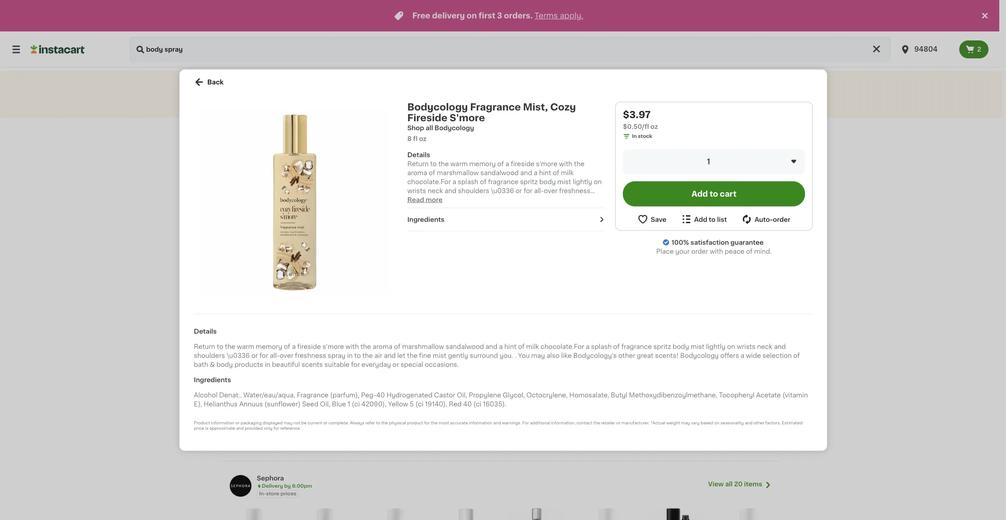 Task type: vqa. For each thing, say whether or not it's contained in the screenshot.
5 x
no



Task type: describe. For each thing, give the bounding box(es) containing it.
best seller
[[299, 240, 321, 244]]

fine inside strawberry snowflakes travel size fine fragrance mist
[[263, 260, 273, 265]]

$3.97
[[623, 110, 650, 119]]

1 vertical spatial ingredients
[[194, 377, 231, 383]]

\u0336 for return to the warm memory of a fireside s'more with the aroma of marshmallow  sandalwood and a hint of milk chocolate.for a splash of fragrance  spritz body mist lightly on wrists  neck and shoulders \u0336 or for all-over freshness  spray in to the air and let the fine mist gently surround you. . you may also like bodycology's other great scents! bodycology offers a wide selection of bath & body products in beautiful scents suitable for everyday or special occasions.
[[226, 353, 250, 359]]

mist inside strawberry snowflakes fine fragrance mist
[[692, 260, 702, 265]]

fragrance inside bodycology fragrance mist, cozy fireside s'more shop all bodycology 8 fl oz
[[470, 102, 521, 112]]

weight
[[666, 421, 680, 425]]

mist, for aeropostale body mist, peach + daisy
[[624, 412, 636, 417]]

s'more for bodycology fragrance mist, cozy fireside s'more
[[387, 426, 404, 431]]

freshness for return to the warm memory of a fireside s'more with the aroma of marshmallow  sandalwood and a hint of milk chocolate.for a splash of fragrance  spritz body mist lightly on wrists  neck and shoulders \u0336 or for all-over freshness  spray in to the air and let the fine mist gently surround you. . you may also like bodycology's other great scents! bodycology offers a wide selection of bath & body products in beautiful scents suitable for everyday or special occasions.
[[295, 353, 326, 359]]

special for return to the warm memory of a fireside s'more with the aroma of marshmallow  sandalwood and a hint of milk chocolate.for a splash of fragrance  spritz body mist lightly on wrists  neck and shoulders \u0336 or for all-over freshness  spray in to the air and let the fine mist gently surround you. . you may also like bodycology's other great scents! bodycology offers a wide selection of bath & body products in beautiful scents suitable for everyday or special occasions.
[[400, 362, 423, 368]]

product information or packaging displayed may not be current or complete. always refer to the physical product for the most accurate information and warnings. for additional information, contact the retailer or manufacturer. *actual weight may vary based on seasonality and other factors. estimated price is approximate and provided only for reference.
[[194, 421, 802, 431]]

size inside luminous travel size fine fragrance mist
[[764, 253, 774, 258]]

sandalwood for return to the warm memory of a fireside s'more with the aroma of marshmallow  sandalwood and a hint of milk chocolate.for a splash of fragrance  spritz body mist lightly on wrists  neck and shoulders \u0336 or for all-over freshness  spray in to the air and let the fine mist gently surround you. . you may also like bodycology's other great scents! bodycology offers a wide selection of bath & body products in beautiful scents suitable for everyday or special occasions.
[[445, 344, 484, 350]]

estimated
[[782, 421, 802, 425]]

sephora
[[257, 476, 284, 482]]

by inside bath & body works delivery by 5:50pm in-store prices
[[284, 167, 291, 172]]

read more
[[407, 197, 442, 203]]

body inside ariana grande body mist, sweet like candy
[[478, 412, 491, 417]]

selection for return to the warm memory of a fireside s'more with the aroma of marshmallow  sandalwood and a hint of milk chocolate.for a splash of fragrance  spritz body mist lightly on wrists  neck and shoulders \u0336 or for all-over freshness spray in to the air and let the fine mist gently surround you. . you may also like bodycology's other great scents! bodycology offers a wide selection of bath & body products in beautiful scents suitable for everyday or special occasions.
[[489, 215, 519, 221]]

luminous travel size fine fragrance mist
[[723, 253, 774, 265]]

blue
[[332, 401, 346, 408]]

0 horizontal spatial 40
[[376, 392, 385, 399]]

fragrance inside bodycology fragrance mist, coconut hibiscus
[[258, 412, 283, 417]]

satisfaction
[[690, 240, 729, 246]]

great for return to the warm memory of a fireside s'more with the aroma of marshmallow  sandalwood and a hint of milk chocolate.for a splash of fragrance  spritz body mist lightly on wrists  neck and shoulders \u0336 or for all-over freshness spray in to the air and let the fine mist gently surround you. . you may also like bodycology's other great scents! bodycology offers a wide selection of bath & body products in beautiful scents suitable for everyday or special occasions.
[[526, 206, 542, 212]]

for right product
[[424, 421, 430, 425]]

bodycology fragrance mist, coconut hibiscus image
[[225, 349, 283, 407]]

free delivery on first 3 orders. terms apply.
[[412, 12, 583, 19]]

fine inside a thousand wishes travel size fine fragrance mist
[[404, 260, 414, 265]]

guarantee
[[730, 240, 763, 246]]

travel inside luminous travel size fine fragrance mist
[[748, 253, 763, 258]]

stock
[[638, 134, 652, 139]]

fireside for bodycology fragrance mist, cozy fireside s'more
[[399, 419, 419, 424]]

aeropostale blushing body mist button
[[505, 349, 568, 431]]

let for return to the warm memory of a fireside s'more with the aroma of marshmallow  sandalwood and a hint of milk chocolate.for a splash of fragrance  spritz body mist lightly on wrists  neck and shoulders \u0336 or for all-over freshness spray in to the air and let the fine mist gently surround you. . you may also like bodycology's other great scents! bodycology offers a wide selection of bath & body products in beautiful scents suitable for everyday or special occasions.
[[477, 197, 485, 203]]

into the night fine fragrance mist image
[[578, 191, 636, 249]]

sweet
[[451, 419, 466, 424]]

to inside product information or packaging displayed may not be current or complete. always refer to the physical product for the most accurate information and warnings. for additional information, contact the retailer or manufacturer. *actual weight may vary based on seasonality and other factors. estimated price is approximate and provided only for reference.
[[376, 421, 380, 425]]

order inside auto-order button
[[773, 216, 790, 223]]

for inside kenneth cole fragrance mist, for her
[[689, 419, 697, 424]]

0 vertical spatial bodycology fragrance mist, cozy fireside s'more image
[[201, 109, 388, 296]]

cole
[[683, 412, 695, 417]]

2 button
[[959, 40, 989, 58]]

bodycology fragrance mist, cozy fireside s'more image inside button
[[367, 349, 425, 407]]

neck for return to the warm memory of a fireside s'more with the aroma of marshmallow  sandalwood and a hint of milk chocolate.for a splash of fragrance  spritz body mist lightly on wrists  neck and shoulders \u0336 or for all-over freshness spray in to the air and let the fine mist gently surround you. . you may also like bodycology's other great scents! bodycology offers a wide selection of bath & body products in beautiful scents suitable for everyday or special occasions.
[[427, 188, 443, 194]]

bath
[[257, 158, 272, 165]]

mist inside a thousand wishes travel size fine fragrance mist
[[403, 268, 414, 272]]

in right the read
[[426, 197, 432, 203]]

product
[[407, 421, 423, 425]]

spray"
[[342, 127, 387, 140]]

refer
[[365, 421, 375, 425]]

like
[[467, 419, 477, 424]]

neck for return to the warm memory of a fireside s'more with the aroma of marshmallow  sandalwood and a hint of milk chocolate.for a splash of fragrance  spritz body mist lightly on wrists  neck and shoulders \u0336 or for all-over freshness  spray in to the air and let the fine mist gently surround you. . you may also like bodycology's other great scents! bodycology offers a wide selection of bath & body products in beautiful scents suitable for everyday or special occasions.
[[757, 344, 772, 350]]

size inside a thousand wishes travel size fine fragrance mist
[[392, 260, 403, 265]]

thousand for size
[[376, 253, 401, 258]]

a thousand wishes fine fragrance mist image
[[296, 191, 354, 249]]

item carousel region containing strawberry snowflakes travel size fine fragrance mist
[[223, 187, 793, 306]]

everyday for return to the warm memory of a fireside s'more with the aroma of marshmallow  sandalwood and a hint of milk chocolate.for a splash of fragrance  spritz body mist lightly on wrists  neck and shoulders \u0336 or for all-over freshness  spray in to the air and let the fine mist gently surround you. . you may also like bodycology's other great scents! bodycology offers a wide selection of bath & body products in beautiful scents suitable for everyday or special occasions.
[[361, 362, 391, 368]]

2 horizontal spatial with
[[710, 249, 723, 255]]

you. for return to the warm memory of a fireside s'more with the aroma of marshmallow  sandalwood and a hint of milk chocolate.for a splash of fragrance  spritz body mist lightly on wrists  neck and shoulders \u0336 or for all-over freshness spray in to the air and let the fine mist gently surround you. . you may also like bodycology's other great scents! bodycology offers a wide selection of bath & body products in beautiful scents suitable for everyday or special occasions.
[[579, 197, 593, 203]]

1 items from the top
[[744, 164, 762, 171]]

body up seasonality
[[730, 412, 743, 417]]

bodycology's for return to the warm memory of a fireside s'more with the aroma of marshmallow  sandalwood and a hint of milk chocolate.for a splash of fragrance  spritz body mist lightly on wrists  neck and shoulders \u0336 or for all-over freshness spray in to the air and let the fine mist gently surround you. . you may also like bodycology's other great scents! bodycology offers a wide selection of bath & body products in beautiful scents suitable for everyday or special occasions.
[[462, 206, 506, 212]]

100% satisfaction guarantee link
[[671, 238, 763, 247]]

snowflakes for fine
[[254, 253, 283, 258]]

5:50pm
[[292, 167, 312, 172]]

kenneth cole fragrance mist, for her
[[649, 412, 707, 424]]

in up (parfum),
[[347, 353, 352, 359]]

(vitamin
[[782, 392, 808, 399]]

fragrance inside bodycology fragrance mist, cozy fireside s'more
[[399, 412, 424, 417]]

mist inside luminous travel size fine fragrance mist
[[762, 260, 773, 265]]

store inside bath & body works delivery by 5:50pm in-store prices
[[266, 174, 279, 179]]

contact
[[576, 421, 592, 425]]

bodycology fragrance mist, cozy fireside s'more button
[[364, 349, 427, 438]]

bodycology inside return to the warm memory of a fireside s'more with the aroma of marshmallow  sandalwood and a hint of milk chocolate.for a splash of fragrance  spritz body mist lightly on wrists  neck and shoulders \u0336 or for all-over freshness spray in to the air and let the fine mist gently surround you. . you may also like bodycology's other great scents! bodycology offers a wide selection of bath & body products in beautiful scents suitable for everyday or special occasions.
[[407, 215, 446, 221]]

octocrylene,
[[526, 392, 567, 399]]

fine inside luminous travel size fine fragrance mist
[[724, 260, 735, 265]]

aroma for return to the warm memory of a fireside s'more with the aroma of marshmallow  sandalwood and a hint of milk chocolate.for a splash of fragrance  spritz body mist lightly on wrists  neck and shoulders \u0336 or for all-over freshness  spray in to the air and let the fine mist gently surround you. . you may also like bodycology's other great scents! bodycology offers a wide selection of bath & body products in beautiful scents suitable for everyday or special occasions.
[[372, 344, 392, 350]]

aeropostale for mist
[[510, 412, 540, 417]]

accurate
[[450, 421, 468, 425]]

scents! for return to the warm memory of a fireside s'more with the aroma of marshmallow  sandalwood and a hint of milk chocolate.for a splash of fragrance  spritz body mist lightly on wrists  neck and shoulders \u0336 or for all-over freshness spray in to the air and let the fine mist gently surround you. . you may also like bodycology's other great scents! bodycology offers a wide selection of bath & body products in beautiful scents suitable for everyday or special occasions.
[[544, 206, 568, 212]]

mist, inside ariana grande body mist, sweet like candy
[[437, 419, 449, 424]]

first
[[479, 12, 495, 19]]

strawberry snowflakes travel size fine fragrance mist button
[[223, 190, 286, 279]]

place your order with peace of mind.
[[656, 249, 772, 255]]

1 20 from the top
[[734, 164, 743, 171]]

1 vertical spatial details
[[194, 328, 216, 335]]

gently for return to the warm memory of a fireside s'more with the aroma of marshmallow  sandalwood and a hint of milk chocolate.for a splash of fragrance  spritz body mist lightly on wrists  neck and shoulders \u0336 or for all-over freshness spray in to the air and let the fine mist gently surround you. . you may also like bodycology's other great scents! bodycology offers a wide selection of bath & body products in beautiful scents suitable for everyday or special occasions.
[[527, 197, 548, 203]]

prices inside bath & body works delivery by 5:50pm in-store prices
[[281, 174, 296, 179]]

you for return to the warm memory of a fireside s'more with the aroma of marshmallow  sandalwood and a hint of milk chocolate.for a splash of fragrance  spritz body mist lightly on wrists  neck and shoulders \u0336 or for all-over freshness  spray in to the air and let the fine mist gently surround you. . you may also like bodycology's other great scents! bodycology offers a wide selection of bath & body products in beautiful scents suitable for everyday or special occasions.
[[518, 353, 529, 359]]

travel inside a thousand wishes travel size fine fragrance mist
[[377, 260, 391, 265]]

1 information from the left
[[211, 421, 234, 425]]

1 vertical spatial order
[[691, 249, 708, 255]]

2 delivery from the top
[[262, 484, 283, 489]]

2 information from the left
[[469, 421, 492, 425]]

add to cart
[[691, 191, 736, 198]]

bodycology fragrance mist, cherry blossom
[[297, 412, 353, 424]]

bath & body works delivery by 5:50pm in-store prices
[[257, 158, 319, 179]]

strawberry snowflakes fine fragrance mist button
[[646, 190, 710, 272]]

complete.
[[328, 421, 349, 425]]

strawberry pound cake fine fragrance mist image
[[437, 191, 495, 249]]

great for return to the warm memory of a fireside s'more with the aroma of marshmallow  sandalwood and a hint of milk chocolate.for a splash of fragrance  spritz body mist lightly on wrists  neck and shoulders \u0336 or for all-over freshness  spray in to the air and let the fine mist gently surround you. . you may also like bodycology's other great scents! bodycology offers a wide selection of bath & body products in beautiful scents suitable for everyday or special occasions.
[[637, 353, 653, 359]]

instacart logo image
[[31, 44, 85, 55]]

fragrance for return to the warm memory of a fireside s'more with the aroma of marshmallow  sandalwood and a hint of milk chocolate.for a splash of fragrance  spritz body mist lightly on wrists  neck and shoulders \u0336 or for all-over freshness  spray in to the air and let the fine mist gently surround you. . you may also like bodycology's other great scents! bodycology offers a wide selection of bath & body products in beautiful scents suitable for everyday or special occasions.
[[621, 344, 652, 350]]

wishes for fine
[[402, 253, 420, 258]]

s'more for bodycology fragrance mist, cozy fireside s'more shop all bodycology 8 fl oz
[[449, 113, 485, 123]]

scents for return to the warm memory of a fireside s'more with the aroma of marshmallow  sandalwood and a hint of milk chocolate.for a splash of fragrance  spritz body mist lightly on wrists  neck and shoulders \u0336 or for all-over freshness  spray in to the air and let the fine mist gently surround you. . you may also like bodycology's other great scents! bodycology offers a wide selection of bath & body products in beautiful scents suitable for everyday or special occasions.
[[301, 362, 323, 368]]

with for return to the warm memory of a fireside s'more with the aroma of marshmallow  sandalwood and a hint of milk chocolate.for a splash of fragrance  spritz body mist lightly on wrists  neck and shoulders \u0336 or for all-over freshness spray in to the air and let the fine mist gently surround you. . you may also like bodycology's other great scents! bodycology offers a wide selection of bath & body products in beautiful scents suitable for everyday or special occasions.
[[559, 161, 572, 167]]

mist inside strawberry snowflakes travel size fine fragrance mist
[[262, 268, 273, 272]]

scents for return to the warm memory of a fireside s'more with the aroma of marshmallow  sandalwood and a hint of milk chocolate.for a splash of fragrance  spritz body mist lightly on wrists  neck and shoulders \u0336 or for all-over freshness spray in to the air and let the fine mist gently surround you. . you may also like bodycology's other great scents! bodycology offers a wide selection of bath & body products in beautiful scents suitable for everyday or special occasions.
[[444, 224, 465, 230]]

kenneth cole fragrance mist, for her button
[[646, 349, 710, 431]]

terms
[[534, 12, 558, 19]]

fireside for bodycology fragrance mist, cozy fireside s'more shop all bodycology 8 fl oz
[[407, 113, 447, 123]]

for up (parfum),
[[351, 362, 360, 368]]

bodycology fragrance mist, cherry blossom image
[[296, 349, 354, 407]]

bodycology inside return to the warm memory of a fireside s'more with the aroma of marshmallow  sandalwood and a hint of milk chocolate.for a splash of fragrance  spritz body mist lightly on wrists  neck and shoulders \u0336 or for all-over freshness  spray in to the air and let the fine mist gently surround you. . you may also like bodycology's other great scents! bodycology offers a wide selection of bath & body products in beautiful scents suitable for everyday or special occasions.
[[680, 353, 719, 359]]

body fantasies fragrance body spray, vanilla button
[[717, 349, 780, 438]]

2 vertical spatial all
[[725, 482, 733, 488]]

over for return to the warm memory of a fireside s'more with the aroma of marshmallow  sandalwood and a hint of milk chocolate.for a splash of fragrance  spritz body mist lightly on wrists  neck and shoulders \u0336 or for all-over freshness spray in to the air and let the fine mist gently surround you. . you may also like bodycology's other great scents! bodycology offers a wide selection of bath & body products in beautiful scents suitable for everyday or special occasions.
[[544, 188, 557, 194]]

for inside product information or packaging displayed may not be current or complete. always refer to the physical product for the most accurate information and warnings. for additional information, contact the retailer or manufacturer. *actual weight may vary based on seasonality and other factors. estimated price is approximate and provided only for reference.
[[522, 421, 529, 425]]

save button
[[637, 214, 666, 225]]

propylene
[[469, 392, 501, 399]]

blossom
[[330, 419, 352, 424]]

8
[[407, 136, 411, 142]]

42090),
[[361, 401, 386, 408]]

more
[[425, 197, 442, 203]]

1 field
[[623, 149, 805, 174]]

air for return to the warm memory of a fireside s'more with the aroma of marshmallow  sandalwood and a hint of milk chocolate.for a splash of fragrance  spritz body mist lightly on wrists  neck and shoulders \u0336 or for all-over freshness spray in to the air and let the fine mist gently surround you. . you may also like bodycology's other great scents! bodycology offers a wide selection of bath & body products in beautiful scents suitable for everyday or special occasions.
[[454, 197, 462, 203]]

seed
[[302, 401, 318, 408]]

2 prices from the top
[[281, 492, 296, 497]]

fragrance for return to the warm memory of a fireside s'more with the aroma of marshmallow  sandalwood and a hint of milk chocolate.for a splash of fragrance  spritz body mist lightly on wrists  neck and shoulders \u0336 or for all-over freshness spray in to the air and let the fine mist gently surround you. . you may also like bodycology's other great scents! bodycology offers a wide selection of bath & body products in beautiful scents suitable for everyday or special occasions.
[[488, 179, 518, 185]]

5
[[410, 401, 414, 408]]

for left "body
[[274, 127, 294, 140]]

a for a thousand wishes fine fragrance mist
[[301, 253, 304, 258]]

strawberry snowflakes travel size fine fragrance mist image
[[225, 191, 283, 249]]

s'more for return to the warm memory of a fireside s'more with the aroma of marshmallow  sandalwood and a hint of milk chocolate.for a splash of fragrance  spritz body mist lightly on wrists  neck and shoulders \u0336 or for all-over freshness  spray in to the air and let the fine mist gently surround you. . you may also like bodycology's other great scents! bodycology offers a wide selection of bath & body products in beautiful scents suitable for everyday or special occasions.
[[322, 344, 344, 350]]

return to the warm memory of a fireside s'more with the aroma of marshmallow  sandalwood and a hint of milk chocolate.for a splash of fragrance  spritz body mist lightly on wrists  neck and shoulders \u0336 or for all-over freshness spray in to the air and let the fine mist gently surround you. . you may also like bodycology's other great scents! bodycology offers a wide selection of bath & body products in beautiful scents suitable for everyday or special occasions.
[[407, 161, 602, 230]]

save
[[651, 216, 666, 223]]

shoulders for return to the warm memory of a fireside s'more with the aroma of marshmallow  sandalwood and a hint of milk chocolate.for a splash of fragrance  spritz body mist lightly on wrists  neck and shoulders \u0336 or for all-over freshness spray in to the air and let the fine mist gently surround you. . you may also like bodycology's other great scents! bodycology offers a wide selection of bath & body products in beautiful scents suitable for everyday or special occasions.
[[458, 188, 489, 194]]

warm for return to the warm memory of a fireside s'more with the aroma of marshmallow  sandalwood and a hint of milk chocolate.for a splash of fragrance  spritz body mist lightly on wrists  neck and shoulders \u0336 or for all-over freshness spray in to the air and let the fine mist gently surround you. . you may also like bodycology's other great scents! bodycology offers a wide selection of bath & body products in beautiful scents suitable for everyday or special occasions.
[[450, 161, 467, 167]]

air for return to the warm memory of a fireside s'more with the aroma of marshmallow  sandalwood and a hint of milk chocolate.for a splash of fragrance  spritz body mist lightly on wrists  neck and shoulders \u0336 or for all-over freshness  spray in to the air and let the fine mist gently surround you. . you may also like bodycology's other great scents! bodycology offers a wide selection of bath & body products in beautiful scents suitable for everyday or special occasions.
[[374, 353, 382, 359]]

all inside bodycology fragrance mist, cozy fireside s'more shop all bodycology 8 fl oz
[[425, 125, 433, 131]]

fragrance inside a thousand wishes travel size fine fragrance mist
[[377, 268, 402, 272]]

bodycology for bodycology fragrance mist, cozy fireside s'more
[[367, 412, 398, 417]]

1 horizontal spatial 40
[[463, 401, 472, 408]]

2 items from the top
[[744, 482, 762, 488]]

a thousand wishes fine fragrance mist
[[301, 253, 349, 265]]

is
[[205, 427, 208, 431]]

additional
[[530, 421, 550, 425]]

a thousand wishes travel size fine fragrance mist image
[[367, 191, 425, 249]]

daisy
[[611, 419, 625, 424]]

fine inside strawberry snowflakes fine fragrance mist
[[654, 260, 664, 265]]

suitable for return to the warm memory of a fireside s'more with the aroma of marshmallow  sandalwood and a hint of milk chocolate.for a splash of fragrance  spritz body mist lightly on wrists  neck and shoulders \u0336 or for all-over freshness spray in to the air and let the fine mist gently surround you. . you may also like bodycology's other great scents! bodycology offers a wide selection of bath & body products in beautiful scents suitable for everyday or special occasions.
[[467, 224, 492, 230]]

& for return to the warm memory of a fireside s'more with the aroma of marshmallow  sandalwood and a hint of milk chocolate.for a splash of fragrance  spritz body mist lightly on wrists  neck and shoulders \u0336 or for all-over freshness  spray in to the air and let the fine mist gently surround you. . you may also like bodycology's other great scents! bodycology offers a wide selection of bath & body products in beautiful scents suitable for everyday or special occasions.
[[210, 362, 215, 368]]

1 vertical spatial all
[[725, 164, 733, 171]]

provided
[[245, 427, 263, 431]]

19140),
[[425, 401, 447, 408]]

bath for return to the warm memory of a fireside s'more with the aroma of marshmallow  sandalwood and a hint of milk chocolate.for a splash of fragrance  spritz body mist lightly on wrists  neck and shoulders \u0336 or for all-over freshness spray in to the air and let the fine mist gently surround you. . you may also like bodycology's other great scents! bodycology offers a wide selection of bath & body products in beautiful scents suitable for everyday or special occasions.
[[528, 215, 543, 221]]

in down the read
[[407, 224, 413, 230]]

her
[[698, 419, 707, 424]]

auto-order
[[754, 216, 790, 223]]

seasonality
[[720, 421, 744, 425]]

100% satisfaction guarantee
[[671, 240, 763, 246]]

strawberry for travel
[[226, 253, 253, 258]]

read more button
[[407, 196, 442, 205]]

terms apply. link
[[534, 12, 583, 19]]

delivery by 6:00pm
[[262, 484, 312, 489]]

special for return to the warm memory of a fireside s'more with the aroma of marshmallow  sandalwood and a hint of milk chocolate.for a splash of fragrance  spritz body mist lightly on wrists  neck and shoulders \u0336 or for all-over freshness spray in to the air and let the fine mist gently surround you. . you may also like bodycology's other great scents! bodycology offers a wide selection of bath & body products in beautiful scents suitable for everyday or special occasions.
[[543, 224, 566, 230]]

vanilla
[[741, 426, 757, 431]]

back button
[[194, 77, 223, 88]]

on inside return to the warm memory of a fireside s'more with the aroma of marshmallow  sandalwood and a hint of milk chocolate.for a splash of fragrance  spritz body mist lightly on wrists  neck and shoulders \u0336 or for all-over freshness  spray in to the air and let the fine mist gently surround you. . you may also like bodycology's other great scents! bodycology offers a wide selection of bath & body products in beautiful scents suitable for everyday or special occasions.
[[727, 344, 735, 350]]

s'more for return to the warm memory of a fireside s'more with the aroma of marshmallow  sandalwood and a hint of milk chocolate.for a splash of fragrance  spritz body mist lightly on wrists  neck and shoulders \u0336 or for all-over freshness spray in to the air and let the fine mist gently surround you. . you may also like bodycology's other great scents! bodycology offers a wide selection of bath & body products in beautiful scents suitable for everyday or special occasions.
[[536, 161, 557, 167]]

lightly for return to the warm memory of a fireside s'more with the aroma of marshmallow  sandalwood and a hint of milk chocolate.for a splash of fragrance  spritz body mist lightly on wrists  neck and shoulders \u0336 or for all-over freshness  spray in to the air and let the fine mist gently surround you. . you may also like bodycology's other great scents! bodycology offers a wide selection of bath & body products in beautiful scents suitable for everyday or special occasions.
[[706, 344, 725, 350]]

splash for return to the warm memory of a fireside s'more with the aroma of marshmallow  sandalwood and a hint of milk chocolate.for a splash of fragrance  spritz body mist lightly on wrists  neck and shoulders \u0336 or for all-over freshness  spray in to the air and let the fine mist gently surround you. . you may also like bodycology's other great scents! bodycology offers a wide selection of bath & body products in beautiful scents suitable for everyday or special occasions.
[[591, 344, 611, 350]]

fragrance inside kenneth cole fragrance mist, for her
[[649, 419, 674, 424]]

2 in- from the top
[[259, 492, 266, 497]]

aeropostale body mist, peach + daisy
[[578, 412, 636, 424]]

aeropostale blushing body mist image
[[508, 349, 566, 407]]

\u0336 for return to the warm memory of a fireside s'more with the aroma of marshmallow  sandalwood and a hint of milk chocolate.for a splash of fragrance  spritz body mist lightly on wrists  neck and shoulders \u0336 or for all-over freshness spray in to the air and let the fine mist gently surround you. . you may also like bodycology's other great scents! bodycology offers a wide selection of bath & body products in beautiful scents suitable for everyday or special occasions.
[[491, 188, 514, 194]]

spray for return to the warm memory of a fireside s'more with the aroma of marshmallow  sandalwood and a hint of milk chocolate.for a splash of fragrance  spritz body mist lightly on wrists  neck and shoulders \u0336 or for all-over freshness  spray in to the air and let the fine mist gently surround you. . you may also like bodycology's other great scents! bodycology offers a wide selection of bath & body products in beautiful scents suitable for everyday or special occasions.
[[328, 353, 345, 359]]

& inside bath & body works delivery by 5:50pm in-store prices
[[274, 158, 279, 165]]

2 store from the top
[[266, 492, 279, 497]]

results
[[219, 127, 271, 140]]

may inside return to the warm memory of a fireside s'more with the aroma of marshmallow  sandalwood and a hint of milk chocolate.for a splash of fragrance  spritz body mist lightly on wrists  neck and shoulders \u0336 or for all-over freshness spray in to the air and let the fine mist gently surround you. . you may also like bodycology's other great scents! bodycology offers a wide selection of bath & body products in beautiful scents suitable for everyday or special occasions.
[[420, 206, 434, 212]]

approximate
[[209, 427, 235, 431]]

grande
[[458, 412, 477, 417]]

body inside the aeropostale blushing body mist
[[524, 419, 537, 424]]

most
[[438, 421, 449, 425]]

marshmallow for return to the warm memory of a fireside s'more with the aroma of marshmallow  sandalwood and a hint of milk chocolate.for a splash of fragrance  spritz body mist lightly on wrists  neck and shoulders \u0336 or for all-over freshness  spray in to the air and let the fine mist gently surround you. . you may also like bodycology's other great scents! bodycology offers a wide selection of bath & body products in beautiful scents suitable for everyday or special occasions.
[[402, 344, 444, 350]]

fragrance inside body fantasies fragrance body spray, vanilla
[[720, 419, 745, 424]]

orders.
[[504, 12, 533, 19]]

add for add to list
[[694, 216, 707, 223]]

1 inside field
[[707, 158, 710, 165]]

bodycology for bodycology fragrance mist, cozy fireside s'more shop all bodycology 8 fl oz
[[407, 102, 468, 112]]

wide for return to the warm memory of a fireside s'more with the aroma of marshmallow  sandalwood and a hint of milk chocolate.for a splash of fragrance  spritz body mist lightly on wrists  neck and shoulders \u0336 or for all-over freshness spray in to the air and let the fine mist gently surround you. . you may also like bodycology's other great scents! bodycology offers a wide selection of bath & body products in beautiful scents suitable for everyday or special occasions.
[[473, 215, 488, 221]]

mist inside a thousand wishes fine fragrance mist
[[339, 260, 349, 265]]

fireside for return to the warm memory of a fireside s'more with the aroma of marshmallow  sandalwood and a hint of milk chocolate.for a splash of fragrance  spritz body mist lightly on wrists  neck and shoulders \u0336 or for all-over freshness spray in to the air and let the fine mist gently surround you. . you may also like bodycology's other great scents! bodycology offers a wide selection of bath & body products in beautiful scents suitable for everyday or special occasions.
[[511, 161, 534, 167]]

kenneth
[[661, 412, 682, 417]]

bath & body works show all 20 items element
[[257, 157, 708, 166]]

mist inside the aeropostale blushing body mist
[[539, 419, 549, 424]]

fragrance inside alcohol denat.. water/eau/aqua, fragrance (parfum), peg-40 hydrogenated castor oil, propylene glycol, octocrylene, homosalate, butyl methoxydibenzoylmethane, tocopheryl acetate (vitamin e), helianthus annuus (sunflower) seed oil, blue 1 (ci 42090), yellow 5 (ci 19140), red 40 (ci 16035).
[[297, 392, 328, 399]]

be
[[301, 421, 306, 425]]

strawberry snowflakes fine fragrance mist
[[650, 253, 706, 265]]

in- inside bath & body works delivery by 5:50pm in-store prices
[[259, 174, 266, 179]]

oz inside bodycology fragrance mist, cozy fireside s'more shop all bodycology 8 fl oz
[[419, 136, 426, 142]]

denat..
[[219, 392, 242, 399]]

works
[[299, 158, 319, 165]]

delivery
[[432, 12, 465, 19]]

candy
[[479, 419, 495, 424]]

fragrance inside bodycology fragrance mist, cherry blossom
[[328, 412, 353, 417]]

mist, for bodycology fragrance mist, coconut hibiscus
[[225, 419, 238, 424]]

ariana grande body mist, sweet like candy
[[437, 412, 495, 424]]

auto-order button
[[741, 214, 790, 225]]

"body
[[297, 127, 339, 140]]

always
[[350, 421, 364, 425]]

freshness for return to the warm memory of a fireside s'more with the aroma of marshmallow  sandalwood and a hint of milk chocolate.for a splash of fragrance  spritz body mist lightly on wrists  neck and shoulders \u0336 or for all-over freshness spray in to the air and let the fine mist gently surround you. . you may also like bodycology's other great scents! bodycology offers a wide selection of bath & body products in beautiful scents suitable for everyday or special occasions.
[[559, 188, 590, 194]]

size inside strawberry snowflakes travel size fine fragrance mist
[[251, 260, 261, 265]]

on inside limited time offer region
[[467, 12, 477, 19]]

hibiscus
[[262, 419, 283, 424]]

bodycology fragrance mist, coconut hibiscus button
[[223, 349, 286, 431]]

in-store prices
[[259, 492, 296, 497]]

shoulders for return to the warm memory of a fireside s'more with the aroma of marshmallow  sandalwood and a hint of milk chocolate.for a splash of fragrance  spritz body mist lightly on wrists  neck and shoulders \u0336 or for all-over freshness  spray in to the air and let the fine mist gently surround you. . you may also like bodycology's other great scents! bodycology offers a wide selection of bath & body products in beautiful scents suitable for everyday or special occasions.
[[194, 353, 225, 359]]

mist, inside kenneth cole fragrance mist, for her
[[675, 419, 687, 424]]

mist, for bodycology fragrance mist, cozy fireside s'more
[[372, 419, 384, 424]]

cozy for bodycology fragrance mist, cozy fireside s'more shop all bodycology 8 fl oz
[[550, 102, 576, 112]]

0 vertical spatial oil,
[[457, 392, 467, 399]]

sephora show all 20 items element
[[257, 474, 708, 483]]

fantasies
[[744, 412, 768, 417]]

1 inside alcohol denat.. water/eau/aqua, fragrance (parfum), peg-40 hydrogenated castor oil, propylene glycol, octocrylene, homosalate, butyl methoxydibenzoylmethane, tocopheryl acetate (vitamin e), helianthus annuus (sunflower) seed oil, blue 1 (ci 42090), yellow 5 (ci 19140), red 40 (ci 16035).
[[347, 401, 350, 408]]

spritz for return to the warm memory of a fireside s'more with the aroma of marshmallow  sandalwood and a hint of milk chocolate.for a splash of fragrance  spritz body mist lightly on wrists  neck and shoulders \u0336 or for all-over freshness  spray in to the air and let the fine mist gently surround you. . you may also like bodycology's other great scents! bodycology offers a wide selection of bath & body products in beautiful scents suitable for everyday or special occasions.
[[653, 344, 671, 350]]

return for return to the warm memory of a fireside s'more with the aroma of marshmallow  sandalwood and a hint of milk chocolate.for a splash of fragrance  spritz body mist lightly on wrists  neck and shoulders \u0336 or for all-over freshness  spray in to the air and let the fine mist gently surround you. . you may also like bodycology's other great scents! bodycology offers a wide selection of bath & body products in beautiful scents suitable for everyday or special occasions.
[[194, 344, 215, 350]]

fragrance inside a thousand wishes fine fragrance mist
[[312, 260, 337, 265]]



Task type: locate. For each thing, give the bounding box(es) containing it.
shoulders up alcohol
[[194, 353, 225, 359]]

delivery inside bath & body works delivery by 5:50pm in-store prices
[[262, 167, 283, 172]]

4 fine from the left
[[654, 260, 664, 265]]

you up glycol,
[[518, 353, 529, 359]]

for down cole
[[689, 419, 697, 424]]

red
[[449, 401, 461, 408]]

1 horizontal spatial scents!
[[655, 353, 678, 359]]

1 horizontal spatial other
[[618, 353, 635, 359]]

other down fantasies
[[753, 421, 764, 425]]

add up add to list button
[[691, 191, 708, 198]]

oz up stock
[[650, 124, 658, 130]]

occasions. for return to the warm memory of a fireside s'more with the aroma of marshmallow  sandalwood and a hint of milk chocolate.for a splash of fragrance  spritz body mist lightly on wrists  neck and shoulders \u0336 or for all-over freshness spray in to the air and let the fine mist gently surround you. . you may also like bodycology's other great scents! bodycology offers a wide selection of bath & body products in beautiful scents suitable for everyday or special occasions.
[[567, 224, 601, 230]]

mist, inside bodycology fragrance mist, cozy fireside s'more shop all bodycology 8 fl oz
[[523, 102, 548, 112]]

beautiful inside return to the warm memory of a fireside s'more with the aroma of marshmallow  sandalwood and a hint of milk chocolate.for a splash of fragrance  spritz body mist lightly on wrists  neck and shoulders \u0336 or for all-over freshness spray in to the air and let the fine mist gently surround you. . you may also like bodycology's other great scents! bodycology offers a wide selection of bath & body products in beautiful scents suitable for everyday or special occasions.
[[414, 224, 442, 230]]

0 horizontal spatial neck
[[427, 188, 443, 194]]

1 vertical spatial beautiful
[[272, 362, 300, 368]]

0 horizontal spatial (ci
[[352, 401, 360, 408]]

body up candy
[[478, 412, 491, 417]]

chocolate.for inside return to the warm memory of a fireside s'more with the aroma of marshmallow  sandalwood and a hint of milk chocolate.for a splash of fragrance  spritz body mist lightly on wrists  neck and shoulders \u0336 or for all-over freshness  spray in to the air and let the fine mist gently surround you. . you may also like bodycology's other great scents! bodycology offers a wide selection of bath & body products in beautiful scents suitable for everyday or special occasions.
[[540, 344, 584, 350]]

aroma
[[407, 170, 427, 176], [372, 344, 392, 350]]

alcohol denat.. water/eau/aqua, fragrance (parfum), peg-40 hydrogenated castor oil, propylene glycol, octocrylene, homosalate, butyl methoxydibenzoylmethane, tocopheryl acetate (vitamin e), helianthus annuus (sunflower) seed oil, blue 1 (ci 42090), yellow 5 (ci 19140), red 40 (ci 16035).
[[194, 392, 808, 408]]

list
[[717, 216, 727, 223]]

0 vertical spatial shoulders
[[458, 188, 489, 194]]

0 horizontal spatial thousand
[[305, 253, 330, 258]]

aeropostale up warnings.
[[510, 412, 540, 417]]

\u0336 up ingredients button at the top of the page
[[491, 188, 514, 194]]

in up the water/eau/aqua,
[[265, 362, 270, 368]]

selection inside return to the warm memory of a fireside s'more with the aroma of marshmallow  sandalwood and a hint of milk chocolate.for a splash of fragrance  spritz body mist lightly on wrists  neck and shoulders \u0336 or for all-over freshness spray in to the air and let the fine mist gently surround you. . you may also like bodycology's other great scents! bodycology offers a wide selection of bath & body products in beautiful scents suitable for everyday or special occasions.
[[489, 215, 519, 221]]

offers for return to the warm memory of a fireside s'more with the aroma of marshmallow  sandalwood and a hint of milk chocolate.for a splash of fragrance  spritz body mist lightly on wrists  neck and shoulders \u0336 or for all-over freshness  spray in to the air and let the fine mist gently surround you. . you may also like bodycology's other great scents! bodycology offers a wide selection of bath & body products in beautiful scents suitable for everyday or special occasions.
[[720, 353, 739, 359]]

1 aeropostale from the left
[[510, 412, 540, 417]]

view
[[708, 164, 724, 171], [708, 482, 724, 488]]

packaging
[[240, 421, 261, 425]]

1 in- from the top
[[259, 174, 266, 179]]

wishes for mist
[[331, 253, 349, 258]]

bath
[[528, 215, 543, 221], [194, 362, 208, 368]]

also for return to the warm memory of a fireside s'more with the aroma of marshmallow  sandalwood and a hint of milk chocolate.for a splash of fragrance  spritz body mist lightly on wrists  neck and shoulders \u0336 or for all-over freshness spray in to the air and let the fine mist gently surround you. . you may also like bodycology's other great scents! bodycology offers a wide selection of bath & body products in beautiful scents suitable for everyday or special occasions.
[[436, 206, 449, 212]]

store down "bath"
[[266, 174, 279, 179]]

air up peg- at the left
[[374, 353, 382, 359]]

scents! inside return to the warm memory of a fireside s'more with the aroma of marshmallow  sandalwood and a hint of milk chocolate.for a splash of fragrance  spritz body mist lightly on wrists  neck and shoulders \u0336 or for all-over freshness  spray in to the air and let the fine mist gently surround you. . you may also like bodycology's other great scents! bodycology offers a wide selection of bath & body products in beautiful scents suitable for everyday or special occasions.
[[655, 353, 678, 359]]

may up octocrylene,
[[531, 353, 545, 359]]

2 a from the left
[[371, 253, 375, 258]]

1 vertical spatial marshmallow
[[402, 344, 444, 350]]

1 horizontal spatial travel
[[377, 260, 391, 265]]

travel down a thousand wishes travel size fine fragrance mist 'image'
[[377, 260, 391, 265]]

mist, for bodycology fragrance mist, cozy fireside s'more shop all bodycology 8 fl oz
[[523, 102, 548, 112]]

bath for return to the warm memory of a fireside s'more with the aroma of marshmallow  sandalwood and a hint of milk chocolate.for a splash of fragrance  spritz body mist lightly on wrists  neck and shoulders \u0336 or for all-over freshness  spray in to the air and let the fine mist gently surround you. . you may also like bodycology's other great scents! bodycology offers a wide selection of bath & body products in beautiful scents suitable for everyday or special occasions.
[[194, 362, 208, 368]]

by up in-store prices
[[284, 484, 291, 489]]

1 horizontal spatial freshness
[[559, 188, 590, 194]]

0 horizontal spatial wrists
[[407, 188, 426, 194]]

body inside aeropostale body mist, peach + daisy
[[610, 412, 623, 417]]

thousand down seller
[[305, 253, 330, 258]]

products
[[569, 215, 598, 221], [234, 362, 263, 368]]

bodycology for bodycology fragrance mist, coconut hibiscus
[[226, 412, 256, 417]]

vary
[[691, 421, 699, 425]]

1 horizontal spatial bodycology's
[[573, 353, 617, 359]]

0 vertical spatial gently
[[527, 197, 548, 203]]

hint for return to the warm memory of a fireside s'more with the aroma of marshmallow  sandalwood and a hint of milk chocolate.for a splash of fragrance  spritz body mist lightly on wrists  neck and shoulders \u0336 or for all-over freshness  spray in to the air and let the fine mist gently surround you. . you may also like bodycology's other great scents! bodycology offers a wide selection of bath & body products in beautiful scents suitable for everyday or special occasions.
[[504, 344, 516, 350]]

occasions.
[[567, 224, 601, 230], [425, 362, 459, 368]]

beautiful down 'read more' on the left top
[[414, 224, 442, 230]]

wishes inside a thousand wishes fine fragrance mist
[[331, 253, 349, 258]]

let up ingredients button at the top of the page
[[477, 197, 485, 203]]

also down more
[[436, 206, 449, 212]]

wishes
[[331, 253, 349, 258], [402, 253, 420, 258]]

warm
[[450, 161, 467, 167], [237, 344, 254, 350]]

a down a thousand wishes travel size fine fragrance mist 'image'
[[371, 253, 375, 258]]

factors.
[[765, 421, 781, 425]]

beautiful up the water/eau/aqua,
[[272, 362, 300, 368]]

sandalwood inside return to the warm memory of a fireside s'more with the aroma of marshmallow  sandalwood and a hint of milk chocolate.for a splash of fragrance  spritz body mist lightly on wrists  neck and shoulders \u0336 or for all-over freshness  spray in to the air and let the fine mist gently surround you. . you may also like bodycology's other great scents! bodycology offers a wide selection of bath & body products in beautiful scents suitable for everyday or special occasions.
[[445, 344, 484, 350]]

3 fine from the left
[[404, 260, 414, 265]]

offers for return to the warm memory of a fireside s'more with the aroma of marshmallow  sandalwood and a hint of milk chocolate.for a splash of fragrance  spritz body mist lightly on wrists  neck and shoulders \u0336 or for all-over freshness spray in to the air and let the fine mist gently surround you. . you may also like bodycology's other great scents! bodycology offers a wide selection of bath & body products in beautiful scents suitable for everyday or special occasions.
[[447, 215, 466, 221]]

2 item carousel region from the top
[[223, 345, 793, 465]]

0 vertical spatial cozy
[[550, 102, 576, 112]]

glycol,
[[503, 392, 525, 399]]

1 vertical spatial in-
[[259, 492, 266, 497]]

snowflakes inside strawberry snowflakes travel size fine fragrance mist
[[254, 253, 283, 258]]

cozy inside bodycology fragrance mist, cozy fireside s'more
[[385, 419, 398, 424]]

selection
[[489, 215, 519, 221], [762, 353, 792, 359]]

0 vertical spatial with
[[559, 161, 572, 167]]

splash
[[458, 179, 478, 185], [591, 344, 611, 350]]

information up the approximate
[[211, 421, 234, 425]]

acetate
[[756, 392, 781, 399]]

\u0336 up 'denat..'
[[226, 353, 250, 359]]

mind.
[[754, 249, 772, 255]]

snowflakes for mist
[[678, 253, 706, 258]]

1 horizontal spatial like
[[561, 353, 572, 359]]

selection for return to the warm memory of a fireside s'more with the aroma of marshmallow  sandalwood and a hint of milk chocolate.for a splash of fragrance  spritz body mist lightly on wrists  neck and shoulders \u0336 or for all-over freshness  spray in to the air and let the fine mist gently surround you. . you may also like bodycology's other great scents! bodycology offers a wide selection of bath & body products in beautiful scents suitable for everyday or special occasions.
[[762, 353, 792, 359]]

2 vertical spatial other
[[753, 421, 764, 425]]

shoulders inside return to the warm memory of a fireside s'more with the aroma of marshmallow  sandalwood and a hint of milk chocolate.for a splash of fragrance  spritz body mist lightly on wrists  neck and shoulders \u0336 or for all-over freshness  spray in to the air and let the fine mist gently surround you. . you may also like bodycology's other great scents! bodycology offers a wide selection of bath & body products in beautiful scents suitable for everyday or special occasions.
[[194, 353, 225, 359]]

bodycology fragrance mist, cozy fireside s'more
[[367, 412, 424, 431]]

occasions. for return to the warm memory of a fireside s'more with the aroma of marshmallow  sandalwood and a hint of milk chocolate.for a splash of fragrance  spritz body mist lightly on wrists  neck and shoulders \u0336 or for all-over freshness  spray in to the air and let the fine mist gently surround you. . you may also like bodycology's other great scents! bodycology offers a wide selection of bath & body products in beautiful scents suitable for everyday or special occasions.
[[425, 362, 459, 368]]

1 horizontal spatial great
[[637, 353, 653, 359]]

for right warnings.
[[522, 421, 529, 425]]

you. for return to the warm memory of a fireside s'more with the aroma of marshmallow  sandalwood and a hint of milk chocolate.for a splash of fragrance  spritz body mist lightly on wrists  neck and shoulders \u0336 or for all-over freshness  spray in to the air and let the fine mist gently surround you. . you may also like bodycology's other great scents! bodycology offers a wide selection of bath & body products in beautiful scents suitable for everyday or special occasions.
[[499, 353, 513, 359]]

luminous travel size fine fragrance mist image
[[720, 191, 778, 249]]

fine up ingredients button at the top of the page
[[498, 197, 510, 203]]

also inside return to the warm memory of a fireside s'more with the aroma of marshmallow  sandalwood and a hint of milk chocolate.for a splash of fragrance  spritz body mist lightly on wrists  neck and shoulders \u0336 or for all-over freshness spray in to the air and let the fine mist gently surround you. . you may also like bodycology's other great scents! bodycology offers a wide selection of bath & body products in beautiful scents suitable for everyday or special occasions.
[[436, 206, 449, 212]]

of
[[497, 161, 504, 167], [429, 170, 435, 176], [553, 170, 559, 176], [480, 179, 486, 185], [520, 215, 527, 221], [746, 249, 752, 255], [284, 344, 290, 350], [394, 344, 400, 350], [518, 344, 524, 350], [613, 344, 620, 350], [793, 353, 800, 359]]

coconut
[[239, 419, 260, 424]]

40 up grande
[[463, 401, 472, 408]]

other for return to the warm memory of a fireside s'more with the aroma of marshmallow  sandalwood and a hint of milk chocolate.for a splash of fragrance  spritz body mist lightly on wrists  neck and shoulders \u0336 or for all-over freshness  spray in to the air and let the fine mist gently surround you. . you may also like bodycology's other great scents! bodycology offers a wide selection of bath & body products in beautiful scents suitable for everyday or special occasions.
[[618, 353, 635, 359]]

spray up (parfum),
[[328, 353, 345, 359]]

1 prices from the top
[[281, 174, 296, 179]]

1 horizontal spatial &
[[274, 158, 279, 165]]

aeropostale blushing body mist
[[510, 412, 563, 424]]

wishes down a thousand wishes fine fragrance mist image
[[331, 253, 349, 258]]

1 strawberry from the left
[[226, 253, 253, 258]]

0 horizontal spatial with
[[345, 344, 359, 350]]

return for return to the warm memory of a fireside s'more with the aroma of marshmallow  sandalwood and a hint of milk chocolate.for a splash of fragrance  spritz body mist lightly on wrists  neck and shoulders \u0336 or for all-over freshness spray in to the air and let the fine mist gently surround you. . you may also like bodycology's other great scents! bodycology offers a wide selection of bath & body products in beautiful scents suitable for everyday or special occasions.
[[407, 161, 428, 167]]

1 horizontal spatial products
[[569, 215, 598, 221]]

return inside return to the warm memory of a fireside s'more with the aroma of marshmallow  sandalwood and a hint of milk chocolate.for a splash of fragrance  spritz body mist lightly on wrists  neck and shoulders \u0336 or for all-over freshness spray in to the air and let the fine mist gently surround you. . you may also like bodycology's other great scents! bodycology offers a wide selection of bath & body products in beautiful scents suitable for everyday or special occasions.
[[407, 161, 428, 167]]

all- up ingredients button at the top of the page
[[534, 188, 544, 194]]

s'more down physical
[[387, 426, 404, 431]]

all- for return to the warm memory of a fireside s'more with the aroma of marshmallow  sandalwood and a hint of milk chocolate.for a splash of fragrance  spritz body mist lightly on wrists  neck and shoulders \u0336 or for all-over freshness  spray in to the air and let the fine mist gently surround you. . you may also like bodycology's other great scents! bodycology offers a wide selection of bath & body products in beautiful scents suitable for everyday or special occasions.
[[270, 353, 279, 359]]

products for return to the warm memory of a fireside s'more with the aroma of marshmallow  sandalwood and a hint of milk chocolate.for a splash of fragrance  spritz body mist lightly on wrists  neck and shoulders \u0336 or for all-over freshness spray in to the air and let the fine mist gently surround you. . you may also like bodycology's other great scents! bodycology offers a wide selection of bath & body products in beautiful scents suitable for everyday or special occasions.
[[569, 215, 598, 221]]

size down strawberry snowflakes travel size fine fragrance mist image
[[251, 260, 261, 265]]

add for add to cart
[[691, 191, 708, 198]]

1 vertical spatial add
[[694, 216, 707, 223]]

other up ingredients button at the top of the page
[[507, 206, 524, 212]]

all- for return to the warm memory of a fireside s'more with the aroma of marshmallow  sandalwood and a hint of milk chocolate.for a splash of fragrance  spritz body mist lightly on wrists  neck and shoulders \u0336 or for all-over freshness spray in to the air and let the fine mist gently surround you. . you may also like bodycology's other great scents! bodycology offers a wide selection of bath & body products in beautiful scents suitable for everyday or special occasions.
[[534, 188, 544, 194]]

5 fine from the left
[[724, 260, 735, 265]]

1 horizontal spatial air
[[454, 197, 462, 203]]

you down the read
[[407, 206, 419, 212]]

(ci down (parfum),
[[352, 401, 360, 408]]

body inside bath & body works delivery by 5:50pm in-store prices
[[280, 158, 297, 165]]

wishes down a thousand wishes travel size fine fragrance mist 'image'
[[402, 253, 420, 258]]

1 view all 20 items from the top
[[708, 164, 762, 171]]

fireside down 5
[[399, 419, 419, 424]]

body right warnings.
[[524, 419, 537, 424]]

thousand for fragrance
[[305, 253, 330, 258]]

travel
[[748, 253, 763, 258], [235, 260, 250, 265], [377, 260, 391, 265]]

scents inside return to the warm memory of a fireside s'more with the aroma of marshmallow  sandalwood and a hint of milk chocolate.for a splash of fragrance  spritz body mist lightly on wrists  neck and shoulders \u0336 or for all-over freshness  spray in to the air and let the fine mist gently surround you. . you may also like bodycology's other great scents! bodycology offers a wide selection of bath & body products in beautiful scents suitable for everyday or special occasions.
[[301, 362, 323, 368]]

in-
[[259, 174, 266, 179], [259, 492, 266, 497]]

oz inside $3.97 $0.50/fl oz
[[650, 124, 658, 130]]

2 snowflakes from the left
[[678, 253, 706, 258]]

air right more
[[454, 197, 462, 203]]

snowflakes down strawberry snowflakes travel size fine fragrance mist image
[[254, 253, 283, 258]]

0 horizontal spatial offers
[[447, 215, 466, 221]]

scents! for return to the warm memory of a fireside s'more with the aroma of marshmallow  sandalwood and a hint of milk chocolate.for a splash of fragrance  spritz body mist lightly on wrists  neck and shoulders \u0336 or for all-over freshness  spray in to the air and let the fine mist gently surround you. . you may also like bodycology's other great scents! bodycology offers a wide selection of bath & body products in beautiful scents suitable for everyday or special occasions.
[[655, 353, 678, 359]]

size
[[764, 253, 774, 258], [251, 260, 261, 265], [392, 260, 403, 265]]

in- down sephora
[[259, 492, 266, 497]]

chocolate.for inside return to the warm memory of a fireside s'more with the aroma of marshmallow  sandalwood and a hint of milk chocolate.for a splash of fragrance  spritz body mist lightly on wrists  neck and shoulders \u0336 or for all-over freshness spray in to the air and let the fine mist gently surround you. . you may also like bodycology's other great scents! bodycology offers a wide selection of bath & body products in beautiful scents suitable for everyday or special occasions.
[[407, 179, 451, 185]]

bodycology fragrance mist, coconut hibiscus
[[225, 412, 283, 424]]

0 vertical spatial lightly
[[573, 179, 592, 185]]

marshmallow for return to the warm memory of a fireside s'more with the aroma of marshmallow  sandalwood and a hint of milk chocolate.for a splash of fragrance  spritz body mist lightly on wrists  neck and shoulders \u0336 or for all-over freshness spray in to the air and let the fine mist gently surround you. . you may also like bodycology's other great scents! bodycology offers a wide selection of bath & body products in beautiful scents suitable for everyday or special occasions.
[[437, 170, 479, 176]]

may down 'read more' on the left top
[[420, 206, 434, 212]]

aeropostale up peach
[[578, 412, 609, 417]]

0 horizontal spatial ingredients
[[194, 377, 231, 383]]

marshmallow
[[437, 170, 479, 176], [402, 344, 444, 350]]

delivery down "bath"
[[262, 167, 283, 172]]

fine for return to the warm memory of a fireside s'more with the aroma of marshmallow  sandalwood and a hint of milk chocolate.for a splash of fragrance  spritz body mist lightly on wrists  neck and shoulders \u0336 or for all-over freshness spray in to the air and let the fine mist gently surround you. . you may also like bodycology's other great scents! bodycology offers a wide selection of bath & body products in beautiful scents suitable for everyday or special occasions.
[[498, 197, 510, 203]]

0 vertical spatial scents!
[[544, 206, 568, 212]]

aeropostale for peach
[[578, 412, 609, 417]]

aroma for return to the warm memory of a fireside s'more with the aroma of marshmallow  sandalwood and a hint of milk chocolate.for a splash of fragrance  spritz body mist lightly on wrists  neck and shoulders \u0336 or for all-over freshness spray in to the air and let the fine mist gently surround you. . you may also like bodycology's other great scents! bodycology offers a wide selection of bath & body products in beautiful scents suitable for everyday or special occasions.
[[407, 170, 427, 176]]

0 horizontal spatial a
[[301, 253, 304, 258]]

1 delivery from the top
[[262, 167, 283, 172]]

0 vertical spatial surround
[[549, 197, 577, 203]]

memory for return to the warm memory of a fireside s'more with the aroma of marshmallow  sandalwood and a hint of milk chocolate.for a splash of fragrance  spritz body mist lightly on wrists  neck and shoulders \u0336 or for all-over freshness  spray in to the air and let the fine mist gently surround you. . you may also like bodycology's other great scents! bodycology offers a wide selection of bath & body products in beautiful scents suitable for everyday or special occasions.
[[256, 344, 282, 350]]

methoxydibenzoylmethane,
[[629, 392, 717, 399]]

for down 'displayed'
[[273, 427, 279, 431]]

let for return to the warm memory of a fireside s'more with the aroma of marshmallow  sandalwood and a hint of milk chocolate.for a splash of fragrance  spritz body mist lightly on wrists  neck and shoulders \u0336 or for all-over freshness  spray in to the air and let the fine mist gently surround you. . you may also like bodycology's other great scents! bodycology offers a wide selection of bath & body products in beautiful scents suitable for everyday or special occasions.
[[397, 353, 405, 359]]

body fantasies fragrance body spray, vanilla image
[[720, 349, 778, 407]]

\u0336 inside return to the warm memory of a fireside s'more with the aroma of marshmallow  sandalwood and a hint of milk chocolate.for a splash of fragrance  spritz body mist lightly on wrists  neck and shoulders \u0336 or for all-over freshness spray in to the air and let the fine mist gently surround you. . you may also like bodycology's other great scents! bodycology offers a wide selection of bath & body products in beautiful scents suitable for everyday or special occasions.
[[491, 188, 514, 194]]

mist, inside bodycology fragrance mist, cherry blossom
[[298, 419, 311, 424]]

1 horizontal spatial for
[[689, 419, 697, 424]]

snowflakes
[[254, 253, 283, 258], [678, 253, 706, 258]]

marshmallow inside return to the warm memory of a fireside s'more with the aroma of marshmallow  sandalwood and a hint of milk chocolate.for a splash of fragrance  spritz body mist lightly on wrists  neck and shoulders \u0336 or for all-over freshness  spray in to the air and let the fine mist gently surround you. . you may also like bodycology's other great scents! bodycology offers a wide selection of bath & body products in beautiful scents suitable for everyday or special occasions.
[[402, 344, 444, 350]]

a inside a thousand wishes travel size fine fragrance mist
[[371, 253, 375, 258]]

1 vertical spatial fireside
[[297, 344, 321, 350]]

lightly
[[573, 179, 592, 185], [706, 344, 725, 350]]

s'more up bodycology
[[449, 113, 485, 123]]

1 vertical spatial bodycology's
[[573, 353, 617, 359]]

1 up "add to cart" button
[[707, 158, 710, 165]]

with
[[559, 161, 572, 167], [710, 249, 723, 255], [345, 344, 359, 350]]

chocolate.for for return to the warm memory of a fireside s'more with the aroma of marshmallow  sandalwood and a hint of milk chocolate.for a splash of fragrance  spritz body mist lightly on wrists  neck and shoulders \u0336 or for all-over freshness spray in to the air and let the fine mist gently surround you. . you may also like bodycology's other great scents! bodycology offers a wide selection of bath & body products in beautiful scents suitable for everyday or special occasions.
[[407, 179, 451, 185]]

on inside return to the warm memory of a fireside s'more with the aroma of marshmallow  sandalwood and a hint of milk chocolate.for a splash of fragrance  spritz body mist lightly on wrists  neck and shoulders \u0336 or for all-over freshness spray in to the air and let the fine mist gently surround you. . you may also like bodycology's other great scents! bodycology offers a wide selection of bath & body products in beautiful scents suitable for everyday or special occasions.
[[594, 179, 602, 185]]

0 horizontal spatial fireside
[[297, 344, 321, 350]]

body up daisy at the bottom of page
[[610, 412, 623, 417]]

mist
[[557, 179, 571, 185], [512, 197, 526, 203], [691, 344, 704, 350], [432, 353, 446, 359]]

0 horizontal spatial snowflakes
[[254, 253, 283, 258]]

2 view from the top
[[708, 482, 724, 488]]

strawberry down 100%
[[650, 253, 677, 258]]

ariana grande body mist, sweet like candy image
[[437, 349, 495, 407]]

0 vertical spatial s'more
[[449, 113, 485, 123]]

body down fantasies
[[747, 419, 760, 424]]

warm for return to the warm memory of a fireside s'more with the aroma of marshmallow  sandalwood and a hint of milk chocolate.for a splash of fragrance  spritz body mist lightly on wrists  neck and shoulders \u0336 or for all-over freshness  spray in to the air and let the fine mist gently surround you. . you may also like bodycology's other great scents! bodycology offers a wide selection of bath & body products in beautiful scents suitable for everyday or special occasions.
[[237, 344, 254, 350]]

1 thousand from the left
[[305, 253, 330, 258]]

1 vertical spatial scents
[[301, 362, 323, 368]]

by
[[284, 167, 291, 172], [284, 484, 291, 489]]

suitable inside return to the warm memory of a fireside s'more with the aroma of marshmallow  sandalwood and a hint of milk chocolate.for a splash of fragrance  spritz body mist lightly on wrists  neck and shoulders \u0336 or for all-over freshness  spray in to the air and let the fine mist gently surround you. . you may also like bodycology's other great scents! bodycology offers a wide selection of bath & body products in beautiful scents suitable for everyday or special occasions.
[[324, 362, 349, 368]]

special inside return to the warm memory of a fireside s'more with the aroma of marshmallow  sandalwood and a hint of milk chocolate.for a splash of fragrance  spritz body mist lightly on wrists  neck and shoulders \u0336 or for all-over freshness  spray in to the air and let the fine mist gently surround you. . you may also like bodycology's other great scents! bodycology offers a wide selection of bath & body products in beautiful scents suitable for everyday or special occasions.
[[400, 362, 423, 368]]

add to list button
[[681, 214, 727, 225]]

castor
[[434, 392, 455, 399]]

suitable for return to the warm memory of a fireside s'more with the aroma of marshmallow  sandalwood and a hint of milk chocolate.for a splash of fragrance  spritz body mist lightly on wrists  neck and shoulders \u0336 or for all-over freshness  spray in to the air and let the fine mist gently surround you. . you may also like bodycology's other great scents! bodycology offers a wide selection of bath & body products in beautiful scents suitable for everyday or special occasions.
[[324, 362, 349, 368]]

gently up ingredients button at the top of the page
[[527, 197, 548, 203]]

a for a thousand wishes travel size fine fragrance mist
[[371, 253, 375, 258]]

limited time offer region
[[0, 0, 980, 31]]

over inside return to the warm memory of a fireside s'more with the aroma of marshmallow  sandalwood and a hint of milk chocolate.for a splash of fragrance  spritz body mist lightly on wrists  neck and shoulders \u0336 or for all-over freshness spray in to the air and let the fine mist gently surround you. . you may also like bodycology's other great scents! bodycology offers a wide selection of bath & body products in beautiful scents suitable for everyday or special occasions.
[[544, 188, 557, 194]]

wishes inside a thousand wishes travel size fine fragrance mist
[[402, 253, 420, 258]]

0 horizontal spatial bodycology's
[[462, 206, 506, 212]]

offers
[[447, 215, 466, 221], [720, 353, 739, 359]]

cozy vanilla bourbon fine fragrance mist image
[[508, 191, 566, 249]]

luminous
[[723, 253, 747, 258]]

bodycology inside bodycology fragrance mist, cozy fireside s'more
[[367, 412, 398, 417]]

0 vertical spatial fireside
[[511, 161, 534, 167]]

and
[[520, 170, 532, 176], [444, 188, 456, 194], [463, 197, 475, 203], [485, 344, 497, 350], [774, 344, 786, 350], [384, 353, 396, 359], [493, 421, 501, 425], [745, 421, 752, 425], [236, 427, 244, 431]]

splash inside return to the warm memory of a fireside s'more with the aroma of marshmallow  sandalwood and a hint of milk chocolate.for a splash of fragrance  spritz body mist lightly on wrists  neck and shoulders \u0336 or for all-over freshness spray in to the air and let the fine mist gently surround you. . you may also like bodycology's other great scents! bodycology offers a wide selection of bath & body products in beautiful scents suitable for everyday or special occasions.
[[458, 179, 478, 185]]

1 vertical spatial let
[[397, 353, 405, 359]]

strawberry snowflakes fine fragrance mist image
[[649, 191, 707, 249]]

add left list
[[694, 216, 707, 223]]

add to cart button
[[623, 182, 805, 207]]

selection inside return to the warm memory of a fireside s'more with the aroma of marshmallow  sandalwood and a hint of milk chocolate.for a splash of fragrance  spritz body mist lightly on wrists  neck and shoulders \u0336 or for all-over freshness  spray in to the air and let the fine mist gently surround you. . you may also like bodycology's other great scents! bodycology offers a wide selection of bath & body products in beautiful scents suitable for everyday or special occasions.
[[762, 353, 792, 359]]

2 20 from the top
[[734, 482, 743, 488]]

memory inside return to the warm memory of a fireside s'more with the aroma of marshmallow  sandalwood and a hint of milk chocolate.for a splash of fragrance  spritz body mist lightly on wrists  neck and shoulders \u0336 or for all-over freshness spray in to the air and let the fine mist gently surround you. . you may also like bodycology's other great scents! bodycology offers a wide selection of bath & body products in beautiful scents suitable for everyday or special occasions.
[[469, 161, 496, 167]]

fine for return to the warm memory of a fireside s'more with the aroma of marshmallow  sandalwood and a hint of milk chocolate.for a splash of fragrance  spritz body mist lightly on wrists  neck and shoulders \u0336 or for all-over freshness  spray in to the air and let the fine mist gently surround you. . you may also like bodycology's other great scents! bodycology offers a wide selection of bath & body products in beautiful scents suitable for everyday or special occasions.
[[419, 353, 431, 359]]

spritz inside return to the warm memory of a fireside s'more with the aroma of marshmallow  sandalwood and a hint of milk chocolate.for a splash of fragrance  spritz body mist lightly on wrists  neck and shoulders \u0336 or for all-over freshness spray in to the air and let the fine mist gently surround you. . you may also like bodycology's other great scents! bodycology offers a wide selection of bath & body products in beautiful scents suitable for everyday or special occasions.
[[520, 179, 538, 185]]

(ci down propylene
[[473, 401, 481, 408]]

milk inside return to the warm memory of a fireside s'more with the aroma of marshmallow  sandalwood and a hint of milk chocolate.for a splash of fragrance  spritz body mist lightly on wrists  neck and shoulders \u0336 or for all-over freshness spray in to the air and let the fine mist gently surround you. . you may also like bodycology's other great scents! bodycology offers a wide selection of bath & body products in beautiful scents suitable for everyday or special occasions.
[[561, 170, 574, 176]]

bath inside return to the warm memory of a fireside s'more with the aroma of marshmallow  sandalwood and a hint of milk chocolate.for a splash of fragrance  spritz body mist lightly on wrists  neck and shoulders \u0336 or for all-over freshness spray in to the air and let the fine mist gently surround you. . you may also like bodycology's other great scents! bodycology offers a wide selection of bath & body products in beautiful scents suitable for everyday or special occasions.
[[528, 215, 543, 221]]

a
[[301, 253, 304, 258], [371, 253, 375, 258]]

1 vertical spatial store
[[266, 492, 279, 497]]

0 horizontal spatial splash
[[458, 179, 478, 185]]

1 horizontal spatial all-
[[534, 188, 544, 194]]

0 vertical spatial s'more
[[536, 161, 557, 167]]

other inside product information or packaging displayed may not be current or complete. always refer to the physical product for the most accurate information and warnings. for additional information, contact the retailer or manufacturer. *actual weight may vary based on seasonality and other factors. estimated price is approximate and provided only for reference.
[[753, 421, 764, 425]]

your
[[675, 249, 690, 255]]

0 horizontal spatial spritz
[[520, 179, 538, 185]]

travel down "guarantee"
[[748, 253, 763, 258]]

0 vertical spatial fine
[[498, 197, 510, 203]]

oil,
[[457, 392, 467, 399], [320, 401, 330, 408]]

fine inside a thousand wishes fine fragrance mist
[[301, 260, 311, 265]]

may inside return to the warm memory of a fireside s'more with the aroma of marshmallow  sandalwood and a hint of milk chocolate.for a splash of fragrance  spritz body mist lightly on wrists  neck and shoulders \u0336 or for all-over freshness  spray in to the air and let the fine mist gently surround you. . you may also like bodycology's other great scents! bodycology offers a wide selection of bath & body products in beautiful scents suitable for everyday or special occasions.
[[531, 353, 545, 359]]

1 horizontal spatial you
[[518, 353, 529, 359]]

delivery
[[262, 167, 283, 172], [262, 484, 283, 489]]

beautiful
[[414, 224, 442, 230], [272, 362, 300, 368]]

0 horizontal spatial gently
[[448, 353, 468, 359]]

size down a thousand wishes travel size fine fragrance mist 'image'
[[392, 260, 403, 265]]

0 vertical spatial \u0336
[[491, 188, 514, 194]]

for up ingredients button at the top of the page
[[523, 188, 532, 194]]

size right the luminous
[[764, 253, 774, 258]]

hint for return to the warm memory of a fireside s'more with the aroma of marshmallow  sandalwood and a hint of milk chocolate.for a splash of fragrance  spritz body mist lightly on wrists  neck and shoulders \u0336 or for all-over freshness spray in to the air and let the fine mist gently surround you. . you may also like bodycology's other great scents! bodycology offers a wide selection of bath & body products in beautiful scents suitable for everyday or special occasions.
[[539, 170, 551, 176]]

1 vertical spatial occasions.
[[425, 362, 459, 368]]

0 vertical spatial scents
[[444, 224, 465, 230]]

0 vertical spatial add
[[691, 191, 708, 198]]

surround inside return to the warm memory of a fireside s'more with the aroma of marshmallow  sandalwood and a hint of milk chocolate.for a splash of fragrance  spritz body mist lightly on wrists  neck and shoulders \u0336 or for all-over freshness  spray in to the air and let the fine mist gently surround you. . you may also like bodycology's other great scents! bodycology offers a wide selection of bath & body products in beautiful scents suitable for everyday or special occasions.
[[470, 353, 498, 359]]

1 view from the top
[[708, 164, 724, 171]]

bodycology fragrance mist, cozy fireside s'more image
[[201, 109, 388, 296], [367, 349, 425, 407]]

lightly for return to the warm memory of a fireside s'more with the aroma of marshmallow  sandalwood and a hint of milk chocolate.for a splash of fragrance  spritz body mist lightly on wrists  neck and shoulders \u0336 or for all-over freshness spray in to the air and let the fine mist gently surround you. . you may also like bodycology's other great scents! bodycology offers a wide selection of bath & body products in beautiful scents suitable for everyday or special occasions.
[[573, 179, 592, 185]]

1 horizontal spatial everyday
[[504, 224, 533, 230]]

bodycology's for return to the warm memory of a fireside s'more with the aroma of marshmallow  sandalwood and a hint of milk chocolate.for a splash of fragrance  spritz body mist lightly on wrists  neck and shoulders \u0336 or for all-over freshness  spray in to the air and let the fine mist gently surround you. . you may also like bodycology's other great scents! bodycology offers a wide selection of bath & body products in beautiful scents suitable for everyday or special occasions.
[[573, 353, 617, 359]]

let
[[477, 197, 485, 203], [397, 353, 405, 359]]

0 vertical spatial 20
[[734, 164, 743, 171]]

scents!
[[544, 206, 568, 212], [655, 353, 678, 359]]

bodycology's up homosalate,
[[573, 353, 617, 359]]

scents inside return to the warm memory of a fireside s'more with the aroma of marshmallow  sandalwood and a hint of milk chocolate.for a splash of fragrance  spritz body mist lightly on wrists  neck and shoulders \u0336 or for all-over freshness spray in to the air and let the fine mist gently surround you. . you may also like bodycology's other great scents! bodycology offers a wide selection of bath & body products in beautiful scents suitable for everyday or special occasions.
[[444, 224, 465, 230]]

strawberry down strawberry snowflakes travel size fine fragrance mist image
[[226, 253, 253, 258]]

spray left more
[[407, 197, 425, 203]]

ingredients up alcohol
[[194, 377, 231, 383]]

yellow
[[388, 401, 408, 408]]

+
[[607, 419, 610, 424]]

2 (ci from the left
[[415, 401, 423, 408]]

0 vertical spatial oz
[[650, 124, 658, 130]]

cozy for bodycology fragrance mist, cozy fireside s'more
[[385, 419, 398, 424]]

great right the aeropostale body mist, peach + daisy image
[[637, 353, 653, 359]]

1 vertical spatial chocolate.for
[[540, 344, 584, 350]]

1 by from the top
[[284, 167, 291, 172]]

1 horizontal spatial order
[[773, 216, 790, 223]]

spray for return to the warm memory of a fireside s'more with the aroma of marshmallow  sandalwood and a hint of milk chocolate.for a splash of fragrance  spritz body mist lightly on wrists  neck and shoulders \u0336 or for all-over freshness spray in to the air and let the fine mist gently surround you. . you may also like bodycology's other great scents! bodycology offers a wide selection of bath & body products in beautiful scents suitable for everyday or special occasions.
[[407, 197, 425, 203]]

products inside return to the warm memory of a fireside s'more with the aroma of marshmallow  sandalwood and a hint of milk chocolate.for a splash of fragrance  spritz body mist lightly on wrists  neck and shoulders \u0336 or for all-over freshness  spray in to the air and let the fine mist gently surround you. . you may also like bodycology's other great scents! bodycology offers a wide selection of bath & body products in beautiful scents suitable for everyday or special occasions.
[[234, 362, 263, 368]]

mist, for bodycology fragrance mist, cherry blossom
[[298, 419, 311, 424]]

lightly inside return to the warm memory of a fireside s'more with the aroma of marshmallow  sandalwood and a hint of milk chocolate.for a splash of fragrance  spritz body mist lightly on wrists  neck and shoulders \u0336 or for all-over freshness  spray in to the air and let the fine mist gently surround you. . you may also like bodycology's other great scents! bodycology offers a wide selection of bath & body products in beautiful scents suitable for everyday or special occasions.
[[706, 344, 725, 350]]

for
[[274, 127, 294, 140], [523, 188, 532, 194], [493, 224, 502, 230], [259, 353, 268, 359], [351, 362, 360, 368], [424, 421, 430, 425], [273, 427, 279, 431]]

a inside a thousand wishes fine fragrance mist
[[301, 253, 304, 258]]

body up the 5:50pm
[[280, 158, 297, 165]]

add
[[691, 191, 708, 198], [694, 216, 707, 223]]

manufacturer.
[[621, 421, 650, 425]]

surround for return to the warm memory of a fireside s'more with the aroma of marshmallow  sandalwood and a hint of milk chocolate.for a splash of fragrance  spritz body mist lightly on wrists  neck and shoulders \u0336 or for all-over freshness spray in to the air and let the fine mist gently surround you. . you may also like bodycology's other great scents! bodycology offers a wide selection of bath & body products in beautiful scents suitable for everyday or special occasions.
[[549, 197, 577, 203]]

1 item carousel region from the top
[[223, 187, 793, 306]]

. inside return to the warm memory of a fireside s'more with the aroma of marshmallow  sandalwood and a hint of milk chocolate.for a splash of fragrance  spritz body mist lightly on wrists  neck and shoulders \u0336 or for all-over freshness spray in to the air and let the fine mist gently surround you. . you may also like bodycology's other great scents! bodycology offers a wide selection of bath & body products in beautiful scents suitable for everyday or special occasions.
[[594, 197, 596, 203]]

details inside button
[[407, 152, 430, 158]]

1 fine from the left
[[263, 260, 273, 265]]

. inside return to the warm memory of a fireside s'more with the aroma of marshmallow  sandalwood and a hint of milk chocolate.for a splash of fragrance  spritz body mist lightly on wrists  neck and shoulders \u0336 or for all-over freshness  spray in to the air and let the fine mist gently surround you. . you may also like bodycology's other great scents! bodycology offers a wide selection of bath & body products in beautiful scents suitable for everyday or special occasions.
[[515, 353, 516, 359]]

gently up castor
[[448, 353, 468, 359]]

oil, up bodycology fragrance mist, cherry blossom
[[320, 401, 330, 408]]

bodycology fragrance mist, cherry blossom button
[[293, 349, 357, 431]]

1 horizontal spatial fine
[[498, 197, 510, 203]]

0 horizontal spatial products
[[234, 362, 263, 368]]

peg-
[[361, 392, 376, 399]]

body fantasies fragrance body spray, vanilla
[[720, 412, 777, 431]]

3 (ci from the left
[[473, 401, 481, 408]]

2 strawberry from the left
[[650, 253, 677, 258]]

1 vertical spatial lightly
[[706, 344, 725, 350]]

1 vertical spatial bodycology fragrance mist, cozy fireside s'more image
[[367, 349, 425, 407]]

1 vertical spatial you.
[[499, 353, 513, 359]]

thousand inside a thousand wishes travel size fine fragrance mist
[[376, 253, 401, 258]]

s'more
[[536, 161, 557, 167], [322, 344, 344, 350]]

aeropostale inside the aeropostale blushing body mist
[[510, 412, 540, 417]]

body
[[539, 179, 556, 185], [551, 215, 567, 221], [672, 344, 689, 350], [216, 362, 233, 368]]

ingredients
[[407, 217, 444, 223], [194, 377, 231, 383]]

& for return to the warm memory of a fireside s'more with the aroma of marshmallow  sandalwood and a hint of milk chocolate.for a splash of fragrance  spritz body mist lightly on wrists  neck and shoulders \u0336 or for all-over freshness spray in to the air and let the fine mist gently surround you. . you may also like bodycology's other great scents! bodycology offers a wide selection of bath & body products in beautiful scents suitable for everyday or special occasions.
[[544, 215, 549, 221]]

on inside product information or packaging displayed may not be current or complete. always refer to the physical product for the most accurate information and warnings. for additional information, contact the retailer or manufacturer. *actual weight may vary based on seasonality and other factors. estimated price is approximate and provided only for reference.
[[714, 421, 719, 425]]

1 horizontal spatial 1
[[707, 158, 710, 165]]

0 horizontal spatial beautiful
[[272, 362, 300, 368]]

2 view all 20 items from the top
[[708, 482, 762, 488]]

suitable inside return to the warm memory of a fireside s'more with the aroma of marshmallow  sandalwood and a hint of milk chocolate.for a splash of fragrance  spritz body mist lightly on wrists  neck and shoulders \u0336 or for all-over freshness spray in to the air and let the fine mist gently surround you. . you may also like bodycology's other great scents! bodycology offers a wide selection of bath & body products in beautiful scents suitable for everyday or special occasions.
[[467, 224, 492, 230]]

1 horizontal spatial chocolate.for
[[540, 344, 584, 350]]

2 wishes from the left
[[402, 253, 420, 258]]

1 vertical spatial over
[[279, 353, 293, 359]]

let up hydrogenated at the bottom left of page
[[397, 353, 405, 359]]

sandalwood for return to the warm memory of a fireside s'more with the aroma of marshmallow  sandalwood and a hint of milk chocolate.for a splash of fragrance  spritz body mist lightly on wrists  neck and shoulders \u0336 or for all-over freshness spray in to the air and let the fine mist gently surround you. . you may also like bodycology's other great scents! bodycology offers a wide selection of bath & body products in beautiful scents suitable for everyday or special occasions.
[[480, 170, 518, 176]]

in
[[632, 134, 637, 139]]

a thousand wishes travel size fine fragrance mist
[[371, 253, 420, 272]]

1 horizontal spatial also
[[546, 353, 559, 359]]

chocolate.for for return to the warm memory of a fireside s'more with the aroma of marshmallow  sandalwood and a hint of milk chocolate.for a splash of fragrance  spritz body mist lightly on wrists  neck and shoulders \u0336 or for all-over freshness  spray in to the air and let the fine mist gently surround you. . you may also like bodycology's other great scents! bodycology offers a wide selection of bath & body products in beautiful scents suitable for everyday or special occasions.
[[540, 344, 584, 350]]

spritz for return to the warm memory of a fireside s'more with the aroma of marshmallow  sandalwood and a hint of milk chocolate.for a splash of fragrance  spritz body mist lightly on wrists  neck and shoulders \u0336 or for all-over freshness spray in to the air and let the fine mist gently surround you. . you may also like bodycology's other great scents! bodycology offers a wide selection of bath & body products in beautiful scents suitable for everyday or special occasions.
[[520, 179, 538, 185]]

0 vertical spatial hint
[[539, 170, 551, 176]]

0 horizontal spatial fine
[[419, 353, 431, 359]]

back
[[207, 79, 223, 85]]

1 snowflakes from the left
[[254, 253, 283, 258]]

ingredients button
[[407, 215, 604, 224]]

shoulders down bath & body works show all 20 items element
[[458, 188, 489, 194]]

prices down the 5:50pm
[[281, 174, 296, 179]]

s'more
[[449, 113, 485, 123], [387, 426, 404, 431]]

1 horizontal spatial details
[[407, 152, 430, 158]]

other up butyl
[[618, 353, 635, 359]]

1 a from the left
[[301, 253, 304, 258]]

0 vertical spatial spray
[[407, 197, 425, 203]]

also up octocrylene,
[[546, 353, 559, 359]]

scents! inside return to the warm memory of a fireside s'more with the aroma of marshmallow  sandalwood and a hint of milk chocolate.for a splash of fragrance  spritz body mist lightly on wrists  neck and shoulders \u0336 or for all-over freshness spray in to the air and let the fine mist gently surround you. . you may also like bodycology's other great scents! bodycology offers a wide selection of bath & body products in beautiful scents suitable for everyday or special occasions.
[[544, 206, 568, 212]]

0 horizontal spatial hint
[[504, 344, 516, 350]]

1 wishes from the left
[[331, 253, 349, 258]]

& inside return to the warm memory of a fireside s'more with the aroma of marshmallow  sandalwood and a hint of milk chocolate.for a splash of fragrance  spritz body mist lightly on wrists  neck and shoulders \u0336 or for all-over freshness  spray in to the air and let the fine mist gently surround you. . you may also like bodycology's other great scents! bodycology offers a wide selection of bath & body products in beautiful scents suitable for everyday or special occasions.
[[210, 362, 215, 368]]

0 vertical spatial let
[[477, 197, 485, 203]]

0 horizontal spatial oil,
[[320, 401, 330, 408]]

beautiful for return to the warm memory of a fireside s'more with the aroma of marshmallow  sandalwood and a hint of milk chocolate.for a splash of fragrance  spritz body mist lightly on wrists  neck and shoulders \u0336 or for all-over freshness  spray in to the air and let the fine mist gently surround you. . you may also like bodycology's other great scents! bodycology offers a wide selection of bath & body products in beautiful scents suitable for everyday or special occasions.
[[272, 362, 300, 368]]

oz right fl
[[419, 136, 426, 142]]

free
[[412, 12, 430, 19]]

splash for return to the warm memory of a fireside s'more with the aroma of marshmallow  sandalwood and a hint of milk chocolate.for a splash of fragrance  spritz body mist lightly on wrists  neck and shoulders \u0336 or for all-over freshness spray in to the air and let the fine mist gently surround you. . you may also like bodycology's other great scents! bodycology offers a wide selection of bath & body products in beautiful scents suitable for everyday or special occasions.
[[458, 179, 478, 185]]

wrists for return to the warm memory of a fireside s'more with the aroma of marshmallow  sandalwood and a hint of milk chocolate.for a splash of fragrance  spritz body mist lightly on wrists  neck and shoulders \u0336 or for all-over freshness  spray in to the air and let the fine mist gently surround you. . you may also like bodycology's other great scents! bodycology offers a wide selection of bath & body products in beautiful scents suitable for everyday or special occasions.
[[737, 344, 755, 350]]

1 horizontal spatial snowflakes
[[678, 253, 706, 258]]

strawberry inside strawberry snowflakes travel size fine fragrance mist
[[226, 253, 253, 258]]

0 horizontal spatial order
[[691, 249, 708, 255]]

sandalwood
[[480, 170, 518, 176], [445, 344, 484, 350]]

aeropostale body mist, peach + daisy image
[[578, 349, 636, 407]]

strawberry for fine
[[650, 253, 677, 258]]

. for return to the warm memory of a fireside s'more with the aroma of marshmallow  sandalwood and a hint of milk chocolate.for a splash of fragrance  spritz body mist lightly on wrists  neck and shoulders \u0336 or for all-over freshness  spray in to the air and let the fine mist gently surround you. . you may also like bodycology's other great scents! bodycology offers a wide selection of bath & body products in beautiful scents suitable for everyday or special occasions.
[[515, 353, 516, 359]]

store
[[266, 174, 279, 179], [266, 492, 279, 497]]

bodycology inside bodycology fragrance mist, cozy fireside s'more shop all bodycology 8 fl oz
[[407, 102, 468, 112]]

by left the 5:50pm
[[284, 167, 291, 172]]

1 vertical spatial special
[[400, 362, 423, 368]]

you inside return to the warm memory of a fireside s'more with the aroma of marshmallow  sandalwood and a hint of milk chocolate.for a splash of fragrance  spritz body mist lightly on wrists  neck and shoulders \u0336 or for all-over freshness  spray in to the air and let the fine mist gently surround you. . you may also like bodycology's other great scents! bodycology offers a wide selection of bath & body products in beautiful scents suitable for everyday or special occasions.
[[518, 353, 529, 359]]

1 store from the top
[[266, 174, 279, 179]]

1 horizontal spatial memory
[[469, 161, 496, 167]]

0 horizontal spatial let
[[397, 353, 405, 359]]

like inside return to the warm memory of a fireside s'more with the aroma of marshmallow  sandalwood and a hint of milk chocolate.for a splash of fragrance  spritz body mist lightly on wrists  neck and shoulders \u0336 or for all-over freshness spray in to the air and let the fine mist gently surround you. . you may also like bodycology's other great scents! bodycology offers a wide selection of bath & body products in beautiful scents suitable for everyday or special occasions.
[[450, 206, 461, 212]]

fireside for return to the warm memory of a fireside s'more with the aroma of marshmallow  sandalwood and a hint of milk chocolate.for a splash of fragrance  spritz body mist lightly on wrists  neck and shoulders \u0336 or for all-over freshness  spray in to the air and let the fine mist gently surround you. . you may also like bodycology's other great scents! bodycology offers a wide selection of bath & body products in beautiful scents suitable for everyday or special occasions.
[[297, 344, 321, 350]]

1 vertical spatial oil,
[[320, 401, 330, 408]]

bodycology's inside return to the warm memory of a fireside s'more with the aroma of marshmallow  sandalwood and a hint of milk chocolate.for a splash of fragrance  spritz body mist lightly on wrists  neck and shoulders \u0336 or for all-over freshness  spray in to the air and let the fine mist gently surround you. . you may also like bodycology's other great scents! bodycology offers a wide selection of bath & body products in beautiful scents suitable for everyday or special occasions.
[[573, 353, 617, 359]]

1 horizontal spatial occasions.
[[567, 224, 601, 230]]

for left cozy vanilla bourbon fine fragrance mist image
[[493, 224, 502, 230]]

also inside return to the warm memory of a fireside s'more with the aroma of marshmallow  sandalwood and a hint of milk chocolate.for a splash of fragrance  spritz body mist lightly on wrists  neck and shoulders \u0336 or for all-over freshness  spray in to the air and let the fine mist gently surround you. . you may also like bodycology's other great scents! bodycology offers a wide selection of bath & body products in beautiful scents suitable for everyday or special occasions.
[[546, 353, 559, 359]]

store down sephora
[[266, 492, 279, 497]]

1 vertical spatial .
[[515, 353, 516, 359]]

0 vertical spatial splash
[[458, 179, 478, 185]]

neck inside return to the warm memory of a fireside s'more with the aroma of marshmallow  sandalwood and a hint of milk chocolate.for a splash of fragrance  spritz body mist lightly on wrists  neck and shoulders \u0336 or for all-over freshness spray in to the air and let the fine mist gently surround you. . you may also like bodycology's other great scents! bodycology offers a wide selection of bath & body products in beautiful scents suitable for everyday or special occasions.
[[427, 188, 443, 194]]

ingredients down 'read more' on the left top
[[407, 217, 444, 223]]

spray inside return to the warm memory of a fireside s'more with the aroma of marshmallow  sandalwood and a hint of milk chocolate.for a splash of fragrance  spritz body mist lightly on wrists  neck and shoulders \u0336 or for all-over freshness spray in to the air and let the fine mist gently surround you. . you may also like bodycology's other great scents! bodycology offers a wide selection of bath & body products in beautiful scents suitable for everyday or special occasions.
[[407, 197, 425, 203]]

for up the water/eau/aqua,
[[259, 353, 268, 359]]

everyday inside return to the warm memory of a fireside s'more with the aroma of marshmallow  sandalwood and a hint of milk chocolate.for a splash of fragrance  spritz body mist lightly on wrists  neck and shoulders \u0336 or for all-over freshness  spray in to the air and let the fine mist gently surround you. . you may also like bodycology's other great scents! bodycology offers a wide selection of bath & body products in beautiful scents suitable for everyday or special occasions.
[[361, 362, 391, 368]]

. for return to the warm memory of a fireside s'more with the aroma of marshmallow  sandalwood and a hint of milk chocolate.for a splash of fragrance  spritz body mist lightly on wrists  neck and shoulders \u0336 or for all-over freshness spray in to the air and let the fine mist gently surround you. . you may also like bodycology's other great scents! bodycology offers a wide selection of bath & body products in beautiful scents suitable for everyday or special occasions.
[[594, 197, 596, 203]]

over for return to the warm memory of a fireside s'more with the aroma of marshmallow  sandalwood and a hint of milk chocolate.for a splash of fragrance  spritz body mist lightly on wrists  neck and shoulders \u0336 or for all-over freshness  spray in to the air and let the fine mist gently surround you. . you may also like bodycology's other great scents! bodycology offers a wide selection of bath & body products in beautiful scents suitable for everyday or special occasions.
[[279, 353, 293, 359]]

&
[[274, 158, 279, 165], [544, 215, 549, 221], [210, 362, 215, 368]]

1 down (parfum),
[[347, 401, 350, 408]]

fine inside return to the warm memory of a fireside s'more with the aroma of marshmallow  sandalwood and a hint of milk chocolate.for a splash of fragrance  spritz body mist lightly on wrists  neck and shoulders \u0336 or for all-over freshness spray in to the air and let the fine mist gently surround you. . you may also like bodycology's other great scents! bodycology offers a wide selection of bath & body products in beautiful scents suitable for everyday or special occasions.
[[498, 197, 510, 203]]

bodycology inside bodycology fragrance mist, coconut hibiscus
[[226, 412, 256, 417]]

let inside return to the warm memory of a fireside s'more with the aroma of marshmallow  sandalwood and a hint of milk chocolate.for a splash of fragrance  spritz body mist lightly on wrists  neck and shoulders \u0336 or for all-over freshness spray in to the air and let the fine mist gently surround you. . you may also like bodycology's other great scents! bodycology offers a wide selection of bath & body products in beautiful scents suitable for everyday or special occasions.
[[477, 197, 485, 203]]

freshness inside return to the warm memory of a fireside s'more with the aroma of marshmallow  sandalwood and a hint of milk chocolate.for a splash of fragrance  spritz body mist lightly on wrists  neck and shoulders \u0336 or for all-over freshness spray in to the air and let the fine mist gently surround you. . you may also like bodycology's other great scents! bodycology offers a wide selection of bath & body products in beautiful scents suitable for everyday or special occasions.
[[559, 188, 590, 194]]

wide for return to the warm memory of a fireside s'more with the aroma of marshmallow  sandalwood and a hint of milk chocolate.for a splash of fragrance  spritz body mist lightly on wrists  neck and shoulders \u0336 or for all-over freshness  spray in to the air and let the fine mist gently surround you. . you may also like bodycology's other great scents! bodycology offers a wide selection of bath & body products in beautiful scents suitable for everyday or special occasions.
[[746, 353, 761, 359]]

a down the "best"
[[301, 253, 304, 258]]

item carousel region containing bodycology fragrance mist, coconut hibiscus
[[223, 345, 793, 465]]

with for return to the warm memory of a fireside s'more with the aroma of marshmallow  sandalwood and a hint of milk chocolate.for a splash of fragrance  spritz body mist lightly on wrists  neck and shoulders \u0336 or for all-over freshness  spray in to the air and let the fine mist gently surround you. . you may also like bodycology's other great scents! bodycology offers a wide selection of bath & body products in beautiful scents suitable for everyday or special occasions.
[[345, 344, 359, 350]]

(parfum),
[[330, 392, 359, 399]]

occasions. inside return to the warm memory of a fireside s'more with the aroma of marshmallow  sandalwood and a hint of milk chocolate.for a splash of fragrance  spritz body mist lightly on wrists  neck and shoulders \u0336 or for all-over freshness spray in to the air and let the fine mist gently surround you. . you may also like bodycology's other great scents! bodycology offers a wide selection of bath & body products in beautiful scents suitable for everyday or special occasions.
[[567, 224, 601, 230]]

2 by from the top
[[284, 484, 291, 489]]

1 vertical spatial s'more
[[387, 426, 404, 431]]

2 aeropostale from the left
[[578, 412, 609, 417]]

occasions. inside return to the warm memory of a fireside s'more with the aroma of marshmallow  sandalwood and a hint of milk chocolate.for a splash of fragrance  spritz body mist lightly on wrists  neck and shoulders \u0336 or for all-over freshness  spray in to the air and let the fine mist gently surround you. . you may also like bodycology's other great scents! bodycology offers a wide selection of bath & body products in beautiful scents suitable for everyday or special occasions.
[[425, 362, 459, 368]]

retailer
[[601, 421, 615, 425]]

bodycology's up ingredients button at the top of the page
[[462, 206, 506, 212]]

oil, up red
[[457, 392, 467, 399]]

1 horizontal spatial gently
[[527, 197, 548, 203]]

0 horizontal spatial s'more
[[387, 426, 404, 431]]

fine up hydrogenated at the bottom left of page
[[419, 353, 431, 359]]

in- down "bath"
[[259, 174, 266, 179]]

place
[[656, 249, 674, 255]]

fragrance inside strawberry snowflakes travel size fine fragrance mist
[[236, 268, 261, 272]]

40 up 42090),
[[376, 392, 385, 399]]

0 vertical spatial all-
[[534, 188, 544, 194]]

gently inside return to the warm memory of a fireside s'more with the aroma of marshmallow  sandalwood and a hint of milk chocolate.for a splash of fragrance  spritz body mist lightly on wrists  neck and shoulders \u0336 or for all-over freshness  spray in to the air and let the fine mist gently surround you. . you may also like bodycology's other great scents! bodycology offers a wide selection of bath & body products in beautiful scents suitable for everyday or special occasions.
[[448, 353, 468, 359]]

\u0336 inside return to the warm memory of a fireside s'more with the aroma of marshmallow  sandalwood and a hint of milk chocolate.for a splash of fragrance  spritz body mist lightly on wrists  neck and shoulders \u0336 or for all-over freshness  spray in to the air and let the fine mist gently surround you. . you may also like bodycology's other great scents! bodycology offers a wide selection of bath & body products in beautiful scents suitable for everyday or special occasions.
[[226, 353, 250, 359]]

ingredients inside button
[[407, 217, 444, 223]]

1 (ci from the left
[[352, 401, 360, 408]]

0 horizontal spatial strawberry
[[226, 253, 253, 258]]

great up ingredients button at the top of the page
[[526, 206, 542, 212]]

spray
[[407, 197, 425, 203], [328, 353, 345, 359]]

0 horizontal spatial selection
[[489, 215, 519, 221]]

1 horizontal spatial selection
[[762, 353, 792, 359]]

travel inside strawberry snowflakes travel size fine fragrance mist
[[235, 260, 250, 265]]

0 vertical spatial sandalwood
[[480, 170, 518, 176]]

travel down strawberry snowflakes travel size fine fragrance mist image
[[235, 260, 250, 265]]

0 horizontal spatial suitable
[[324, 362, 349, 368]]

information down grande
[[469, 421, 492, 425]]

a thousand wishes travel size fine fragrance mist button
[[364, 190, 427, 279]]

fine inside return to the warm memory of a fireside s'more with the aroma of marshmallow  sandalwood and a hint of milk chocolate.for a splash of fragrance  spritz body mist lightly on wrists  neck and shoulders \u0336 or for all-over freshness  spray in to the air and let the fine mist gently surround you. . you may also like bodycology's other great scents! bodycology offers a wide selection of bath & body products in beautiful scents suitable for everyday or special occasions.
[[419, 353, 431, 359]]

spray inside return to the warm memory of a fireside s'more with the aroma of marshmallow  sandalwood and a hint of milk chocolate.for a splash of fragrance  spritz body mist lightly on wrists  neck and shoulders \u0336 or for all-over freshness  spray in to the air and let the fine mist gently surround you. . you may also like bodycology's other great scents! bodycology offers a wide selection of bath & body products in beautiful scents suitable for everyday or special occasions.
[[328, 353, 345, 359]]

butyl
[[611, 392, 627, 399]]

1 vertical spatial oz
[[419, 136, 426, 142]]

air inside return to the warm memory of a fireside s'more with the aroma of marshmallow  sandalwood and a hint of milk chocolate.for a splash of fragrance  spritz body mist lightly on wrists  neck and shoulders \u0336 or for all-over freshness  spray in to the air and let the fine mist gently surround you. . you may also like bodycology's other great scents! bodycology offers a wide selection of bath & body products in beautiful scents suitable for everyday or special occasions.
[[374, 353, 382, 359]]

item carousel region
[[223, 187, 793, 306], [223, 345, 793, 465]]

s'more inside bodycology fragrance mist, cozy fireside s'more
[[387, 426, 404, 431]]

may up reference.
[[283, 421, 292, 425]]

great
[[526, 206, 542, 212], [637, 353, 653, 359]]

(ci right 5
[[415, 401, 423, 408]]

aeropostale inside aeropostale body mist, peach + daisy
[[578, 412, 609, 417]]

may down cole
[[681, 421, 690, 425]]

2 fine from the left
[[301, 260, 311, 265]]

bodycology inside bodycology fragrance mist, cherry blossom
[[297, 412, 327, 417]]

all
[[425, 125, 433, 131], [725, 164, 733, 171], [725, 482, 733, 488]]

1 horizontal spatial wishes
[[402, 253, 420, 258]]

milk for return to the warm memory of a fireside s'more with the aroma of marshmallow  sandalwood and a hint of milk chocolate.for a splash of fragrance  spritz body mist lightly on wrists  neck and shoulders \u0336 or for all-over freshness  spray in to the air and let the fine mist gently surround you. . you may also like bodycology's other great scents! bodycology offers a wide selection of bath & body products in beautiful scents suitable for everyday or special occasions.
[[526, 344, 539, 350]]

prices down delivery by 6:00pm
[[281, 492, 296, 497]]

1 horizontal spatial milk
[[561, 170, 574, 176]]

snowflakes inside strawberry snowflakes fine fragrance mist
[[678, 253, 706, 258]]

like for return to the warm memory of a fireside s'more with the aroma of marshmallow  sandalwood and a hint of milk chocolate.for a splash of fragrance  spritz body mist lightly on wrists  neck and shoulders \u0336 or for all-over freshness spray in to the air and let the fine mist gently surround you. . you may also like bodycology's other great scents! bodycology offers a wide selection of bath & body products in beautiful scents suitable for everyday or special occasions.
[[450, 206, 461, 212]]

fragrance inside luminous travel size fine fragrance mist
[[736, 260, 761, 265]]

kenneth cole fragrance mist, for her image
[[649, 349, 707, 407]]

mist, inside bodycology fragrance mist, coconut hibiscus
[[225, 419, 238, 424]]

bodycology
[[407, 102, 468, 112], [407, 215, 446, 221], [680, 353, 719, 359], [226, 412, 256, 417], [297, 412, 327, 417], [367, 412, 398, 417]]

all- up the water/eau/aqua,
[[270, 353, 279, 359]]

bodycology for bodycology fragrance mist, cherry blossom
[[297, 412, 327, 417]]

like for return to the warm memory of a fireside s'more with the aroma of marshmallow  sandalwood and a hint of milk chocolate.for a splash of fragrance  spritz body mist lightly on wrists  neck and shoulders \u0336 or for all-over freshness  spray in to the air and let the fine mist gently surround you. . you may also like bodycology's other great scents! bodycology offers a wide selection of bath & body products in beautiful scents suitable for everyday or special occasions.
[[561, 353, 572, 359]]

1 vertical spatial gently
[[448, 353, 468, 359]]

2 thousand from the left
[[376, 253, 401, 258]]

memory for return to the warm memory of a fireside s'more with the aroma of marshmallow  sandalwood and a hint of milk chocolate.for a splash of fragrance  spritz body mist lightly on wrists  neck and shoulders \u0336 or for all-over freshness spray in to the air and let the fine mist gently surround you. . you may also like bodycology's other great scents! bodycology offers a wide selection of bath & body products in beautiful scents suitable for everyday or special occasions.
[[469, 161, 496, 167]]

snowflakes down 100%
[[678, 253, 706, 258]]

results for "body spray"
[[219, 127, 387, 140]]

delivery down sephora
[[262, 484, 283, 489]]

0 horizontal spatial shoulders
[[194, 353, 225, 359]]

fragrance inside strawberry snowflakes fine fragrance mist
[[665, 260, 690, 265]]

everyday inside return to the warm memory of a fireside s'more with the aroma of marshmallow  sandalwood and a hint of milk chocolate.for a splash of fragrance  spritz body mist lightly on wrists  neck and shoulders \u0336 or for all-over freshness spray in to the air and let the fine mist gently surround you. . you may also like bodycology's other great scents! bodycology offers a wide selection of bath & body products in beautiful scents suitable for everyday or special occasions.
[[504, 224, 533, 230]]

beautiful inside return to the warm memory of a fireside s'more with the aroma of marshmallow  sandalwood and a hint of milk chocolate.for a splash of fragrance  spritz body mist lightly on wrists  neck and shoulders \u0336 or for all-over freshness  spray in to the air and let the fine mist gently surround you. . you may also like bodycology's other great scents! bodycology offers a wide selection of bath & body products in beautiful scents suitable for everyday or special occasions.
[[272, 362, 300, 368]]

1 horizontal spatial with
[[559, 161, 572, 167]]

thousand down a thousand wishes travel size fine fragrance mist 'image'
[[376, 253, 401, 258]]

0 horizontal spatial air
[[374, 353, 382, 359]]

splash inside return to the warm memory of a fireside s'more with the aroma of marshmallow  sandalwood and a hint of milk chocolate.for a splash of fragrance  spritz body mist lightly on wrists  neck and shoulders \u0336 or for all-over freshness  spray in to the air and let the fine mist gently surround you. . you may also like bodycology's other great scents! bodycology offers a wide selection of bath & body products in beautiful scents suitable for everyday or special occasions.
[[591, 344, 611, 350]]

0 vertical spatial warm
[[450, 161, 467, 167]]

gently for return to the warm memory of a fireside s'more with the aroma of marshmallow  sandalwood and a hint of milk chocolate.for a splash of fragrance  spritz body mist lightly on wrists  neck and shoulders \u0336 or for all-over freshness  spray in to the air and let the fine mist gently surround you. . you may also like bodycology's other great scents! bodycology offers a wide selection of bath & body products in beautiful scents suitable for everyday or special occasions.
[[448, 353, 468, 359]]



